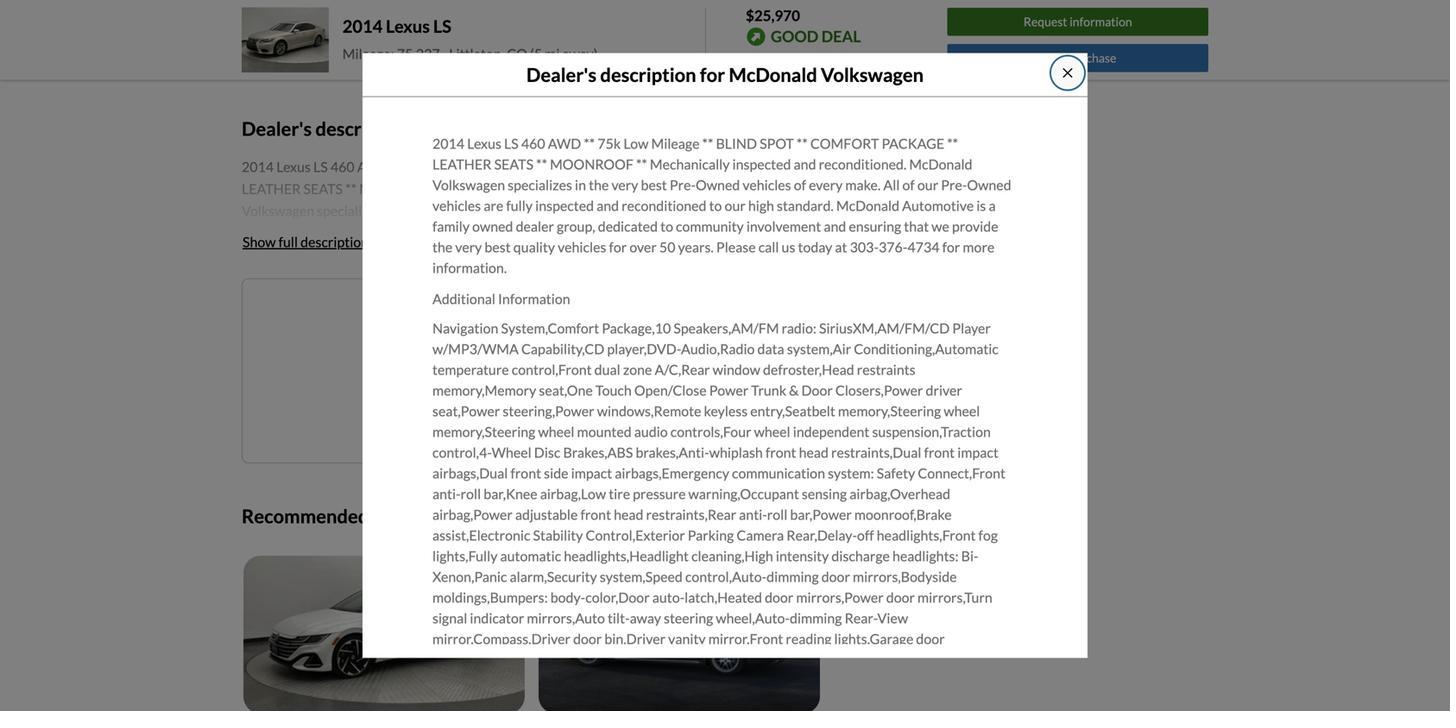 Task type: vqa. For each thing, say whether or not it's contained in the screenshot.
the leftmost wood
yes



Task type: locate. For each thing, give the bounding box(es) containing it.
460 for 2014 lexus ls 460 awd ** 75k low mileage ** blind spot ** comfort package ** leather seats ** moonroof ** mechanically inspected and reconditioned.   mcdonald volkswagen specializes in the very best pre-owned vehicles of every make. all of our pre-owned vehicles are fully inspected and reconditioned to our high standard. mcdonald automotive is a family owned dealer group, dedicated to community involvement and ensuring that we provide the very best quality vehicles for over 50 years. please call us today at 303-376-4734 for more information.
[[521, 135, 545, 152]]

start purchase
[[1040, 50, 1117, 65]]

0 horizontal spatial wood
[[433, 672, 466, 689]]

privacy policy link
[[549, 414, 612, 426]]

specializes inside 2014 lexus ls 460 awd ** 75k low mileage ** blind spot ** comfort package ** leather seats ** moonroof ** mechanically inspected and reconditioned.   mcdonald volkswagen specializes in the very best pre-owned vehicles of every make. all of our pre-owned vehicles are fully inspected and reconditioned to our high standard. mcdonald automotive is a family owned dealer group, dedicated to community involvement and ensuring that we provide the very best quality vehicles for over 50 years. please call us today at 303-376-4734 for more information.
[[508, 177, 572, 194]]

door
[[802, 382, 833, 399]]

in inside 2014 lexus ls 460 awd ** 75k low mileage ** blind spot ** comfort package ** leather seats ** moonroof ** mechanically inspected and reconditioned.   mcdonald volkswagen specializes in the very best pre-owned vehicles of every make. all of our pre-owned vehicles are fully inspected and reconditioned to our high standard. mcdonald automotive is a family owned dealer group, dedicated to community involvement and ensuring that we provide the very best quality vehicles for over 50 years. please call us today at 303-376-4734 for more information. additional information
[[384, 202, 395, 219]]

1 vertical spatial reconditioned.
[[628, 180, 716, 197]]

we for 2014 lexus ls 460 awd ** 75k low mileage ** blind spot ** comfort package ** leather seats ** moonroof ** mechanically inspected and reconditioned.   mcdonald volkswagen specializes in the very best pre-owned vehicles of every make. all of our pre-owned vehicles are fully inspected and reconditioned to our high standard. mcdonald automotive is a family owned dealer group, dedicated to community involvement and ensuring that we provide the very best quality vehicles for over 50 years. please call us today at 303-376-4734 for more information.
[[932, 218, 950, 235]]

involvement inside 2014 lexus ls 460 awd ** 75k low mileage ** blind spot ** comfort package ** leather seats ** moonroof ** mechanically inspected and reconditioned.   mcdonald volkswagen specializes in the very best pre-owned vehicles of every make. all of our pre-owned vehicles are fully inspected and reconditioned to our high standard. mcdonald automotive is a family owned dealer group, dedicated to community involvement and ensuring that we provide the very best quality vehicles for over 50 years. please call us today at 303-376-4734 for more information. additional information
[[556, 247, 631, 263]]

all inside 2014 lexus ls 460 awd ** 75k low mileage ** blind spot ** comfort package ** leather seats ** moonroof ** mechanically inspected and reconditioned.   mcdonald volkswagen specializes in the very best pre-owned vehicles of every make. all of our pre-owned vehicles are fully inspected and reconditioned to our high standard. mcdonald automotive is a family owned dealer group, dedicated to community involvement and ensuring that we provide the very best quality vehicles for over 50 years. please call us today at 303-376-4734 for more information. additional information
[[693, 202, 709, 219]]

description inside dialog
[[600, 63, 696, 86]]

0 horizontal spatial insert,genuine
[[712, 652, 801, 668]]

0 vertical spatial mileage
[[651, 135, 700, 152]]

group, for 2014 lexus ls 460 awd ** 75k low mileage ** blind spot ** comfort package ** leather seats ** moonroof ** mechanically inspected and reconditioned.   mcdonald volkswagen specializes in the very best pre-owned vehicles of every make. all of our pre-owned vehicles are fully inspected and reconditioned to our high standard. mcdonald automotive is a family owned dealer group, dedicated to community involvement and ensuring that we provide the very best quality vehicles for over 50 years. please call us today at 303-376-4734 for more information.
[[557, 218, 595, 235]]

awd for 2014 lexus ls 460 awd ** 75k low mileage ** blind spot ** comfort package ** leather seats ** moonroof ** mechanically inspected and reconditioned.   mcdonald volkswagen specializes in the very best pre-owned vehicles of every make. all of our pre-owned vehicles are fully inspected and reconditioned to our high standard. mcdonald automotive is a family owned dealer group, dedicated to community involvement and ensuring that we provide the very best quality vehicles for over 50 years. please call us today at 303-376-4734 for more information. additional information
[[357, 158, 391, 175]]

are inside 2014 lexus ls 460 awd ** 75k low mileage ** blind spot ** comfort package ** leather seats ** moonroof ** mechanically inspected and reconditioned.   mcdonald volkswagen specializes in the very best pre-owned vehicles of every make. all of our pre-owned vehicles are fully inspected and reconditioned to our high standard. mcdonald automotive is a family owned dealer group, dedicated to community involvement and ensuring that we provide the very best quality vehicles for over 50 years. please call us today at 303-376-4734 for more information. additional information
[[293, 225, 313, 241]]

entry,seatbelt
[[751, 403, 836, 420]]

0 horizontal spatial automotive
[[712, 225, 783, 241]]

high for 2014 lexus ls 460 awd ** 75k low mileage ** blind spot ** comfort package ** leather seats ** moonroof ** mechanically inspected and reconditioned.   mcdonald volkswagen specializes in the very best pre-owned vehicles of every make. all of our pre-owned vehicles are fully inspected and reconditioned to our high standard. mcdonald automotive is a family owned dealer group, dedicated to community involvement and ensuring that we provide the very best quality vehicles for over 50 years. please call us today at 303-376-4734 for more information.
[[748, 197, 774, 214]]

1 vertical spatial over
[[439, 269, 466, 286]]

awd for 2014 lexus ls 460 awd ** 75k low mileage ** blind spot ** comfort package ** leather seats ** moonroof ** mechanically inspected and reconditioned.   mcdonald volkswagen specializes in the very best pre-owned vehicles of every make. all of our pre-owned vehicles are fully inspected and reconditioned to our high standard. mcdonald automotive is a family owned dealer group, dedicated to community involvement and ensuring that we provide the very best quality vehicles for over 50 years. please call us today at 303-376-4734 for more information.
[[548, 135, 581, 152]]

reviews)
[[327, 13, 379, 30]]

show
[[243, 48, 276, 65], [243, 233, 276, 250]]

specializes
[[508, 177, 572, 194], [317, 202, 382, 219]]

are for 2014 lexus ls 460 awd ** 75k low mileage ** blind spot ** comfort package ** leather seats ** moonroof ** mechanically inspected and reconditioned.   mcdonald volkswagen specializes in the very best pre-owned vehicles of every make. all of our pre-owned vehicles are fully inspected and reconditioned to our high standard. mcdonald automotive is a family owned dealer group, dedicated to community involvement and ensuring that we provide the very best quality vehicles for over 50 years. please call us today at 303-376-4734 for more information. additional information
[[293, 225, 313, 241]]

roll down airbags,dual
[[461, 486, 481, 503]]

75k inside 2014 lexus ls 460 awd ** 75k low mileage ** blind spot ** comfort package ** leather seats ** moonroof ** mechanically inspected and reconditioned.   mcdonald volkswagen specializes in the very best pre-owned vehicles of every make. all of our pre-owned vehicles are fully inspected and reconditioned to our high standard. mcdonald automotive is a family owned dealer group, dedicated to community involvement and ensuring that we provide the very best quality vehicles for over 50 years. please call us today at 303-376-4734 for more information.
[[598, 135, 621, 152]]

close modal dealer's description for mcdonald volkswagen image
[[1061, 66, 1075, 80]]

1 horizontal spatial at
[[835, 239, 847, 256]]

lexus
[[386, 16, 430, 37], [467, 135, 502, 152], [276, 158, 311, 175]]

standard. inside 2014 lexus ls 460 awd ** 75k low mileage ** blind spot ** comfort package ** leather seats ** moonroof ** mechanically inspected and reconditioned.   mcdonald volkswagen specializes in the very best pre-owned vehicles of every make. all of our pre-owned vehicles are fully inspected and reconditioned to our high standard. mcdonald automotive is a family owned dealer group, dedicated to community involvement and ensuring that we provide the very best quality vehicles for over 50 years. please call us today at 303-376-4734 for more information.
[[777, 197, 834, 214]]

303- for 2014 lexus ls 460 awd ** 75k low mileage ** blind spot ** comfort package ** leather seats ** moonroof ** mechanically inspected and reconditioned.   mcdonald volkswagen specializes in the very best pre-owned vehicles of every make. all of our pre-owned vehicles are fully inspected and reconditioned to our high standard. mcdonald automotive is a family owned dealer group, dedicated to community involvement and ensuring that we provide the very best quality vehicles for over 50 years. please call us today at 303-376-4734 for more information. additional information
[[659, 269, 688, 286]]

wood down bin,driver
[[626, 652, 660, 668]]

specializes for 2014 lexus ls 460 awd ** 75k low mileage ** blind spot ** comfort package ** leather seats ** moonroof ** mechanically inspected and reconditioned.   mcdonald volkswagen specializes in the very best pre-owned vehicles of every make. all of our pre-owned vehicles are fully inspected and reconditioned to our high standard. mcdonald automotive is a family owned dealer group, dedicated to community involvement and ensuring that we provide the very best quality vehicles for over 50 years. please call us today at 303-376-4734 for more information.
[[508, 177, 572, 194]]

1 vertical spatial information.
[[242, 291, 316, 308]]

reconditioned inside 2014 lexus ls 460 awd ** 75k low mileage ** blind spot ** comfort package ** leather seats ** moonroof ** mechanically inspected and reconditioned.   mcdonald volkswagen specializes in the very best pre-owned vehicles of every make. all of our pre-owned vehicles are fully inspected and reconditioned to our high standard. mcdonald automotive is a family owned dealer group, dedicated to community involvement and ensuring that we provide the very best quality vehicles for over 50 years. please call us today at 303-376-4734 for more information. additional information
[[431, 225, 516, 241]]

1 horizontal spatial ls
[[433, 16, 452, 37]]

control,auto-
[[685, 569, 767, 586]]

you
[[473, 414, 490, 426]]

information. for 2014 lexus ls 460 awd ** 75k low mileage ** blind spot ** comfort package ** leather seats ** moonroof ** mechanically inspected and reconditioned.   mcdonald volkswagen specializes in the very best pre-owned vehicles of every make. all of our pre-owned vehicles are fully inspected and reconditioned to our high standard. mcdonald automotive is a family owned dealer group, dedicated to community involvement and ensuring that we provide the very best quality vehicles for over 50 years. please call us today at 303-376-4734 for more information. additional information
[[242, 291, 316, 308]]

please up listings
[[526, 269, 565, 286]]

dealer inside 2014 lexus ls 460 awd ** 75k low mileage ** blind spot ** comfort package ** leather seats ** moonroof ** mechanically inspected and reconditioned.   mcdonald volkswagen specializes in the very best pre-owned vehicles of every make. all of our pre-owned vehicles are fully inspected and reconditioned to our high standard. mcdonald automotive is a family owned dealer group, dedicated to community involvement and ensuring that we provide the very best quality vehicles for over 50 years. please call us today at 303-376-4734 for more information.
[[516, 218, 554, 235]]

standard.
[[777, 197, 834, 214], [586, 225, 643, 241]]

0 horizontal spatial make.
[[655, 202, 690, 219]]

blind inside 2014 lexus ls 460 awd ** 75k low mileage ** blind spot ** comfort package ** leather seats ** moonroof ** mechanically inspected and reconditioned.   mcdonald volkswagen specializes in the very best pre-owned vehicles of every make. all of our pre-owned vehicles are fully inspected and reconditioned to our high standard. mcdonald automotive is a family owned dealer group, dedicated to community involvement and ensuring that we provide the very best quality vehicles for over 50 years. please call us today at 303-376-4734 for more information. additional information
[[525, 158, 566, 175]]

steering down transmitter:
[[433, 693, 482, 710]]

blind inside 2014 lexus ls 460 awd ** 75k low mileage ** blind spot ** comfort package ** leather seats ** moonroof ** mechanically inspected and reconditioned.   mcdonald volkswagen specializes in the very best pre-owned vehicles of every make. all of our pre-owned vehicles are fully inspected and reconditioned to our high standard. mcdonald automotive is a family owned dealer group, dedicated to community involvement and ensuring that we provide the very best quality vehicles for over 50 years. please call us today at 303-376-4734 for more information.
[[716, 135, 757, 152]]

mirror,compass,driver
[[433, 631, 571, 648]]

today up radio:
[[798, 239, 833, 256]]

roll right the scroll left icon
[[767, 507, 788, 523]]

that inside 2014 lexus ls 460 awd ** 75k low mileage ** blind spot ** comfort package ** leather seats ** moonroof ** mechanically inspected and reconditioned.   mcdonald volkswagen specializes in the very best pre-owned vehicles of every make. all of our pre-owned vehicles are fully inspected and reconditioned to our high standard. mcdonald automotive is a family owned dealer group, dedicated to community involvement and ensuring that we provide the very best quality vehicles for over 50 years. please call us today at 303-376-4734 for more information.
[[904, 218, 929, 235]]

0 vertical spatial all
[[884, 177, 900, 194]]

dealer's for dealer's description for mcdonald volkswagen
[[527, 63, 597, 86]]

1 vertical spatial standard.
[[586, 225, 643, 241]]

best
[[641, 177, 667, 194], [450, 202, 476, 219], [485, 239, 511, 256], [294, 269, 320, 286]]

me right notify
[[460, 308, 479, 325]]

wheel down 'driver'
[[944, 403, 980, 420]]

awd
[[548, 135, 581, 152], [357, 158, 391, 175]]

radio:
[[782, 320, 817, 337]]

1 vertical spatial additional
[[242, 313, 305, 330]]

dealer up additional information
[[516, 218, 554, 235]]

in inside 2014 lexus ls 460 awd ** 75k low mileage ** blind spot ** comfort package ** leather seats ** moonroof ** mechanically inspected and reconditioned.   mcdonald volkswagen specializes in the very best pre-owned vehicles of every make. all of our pre-owned vehicles are fully inspected and reconditioned to our high standard. mcdonald automotive is a family owned dealer group, dedicated to community involvement and ensuring that we provide the very best quality vehicles for over 50 years. please call us today at 303-376-4734 for more information.
[[575, 177, 586, 194]]

reconditioned for 2014 lexus ls 460 awd ** 75k low mileage ** blind spot ** comfort package ** leather seats ** moonroof ** mechanically inspected and reconditioned.   mcdonald volkswagen specializes in the very best pre-owned vehicles of every make. all of our pre-owned vehicles are fully inspected and reconditioned to our high standard. mcdonald automotive is a family owned dealer group, dedicated to community involvement and ensuring that we provide the very best quality vehicles for over 50 years. please call us today at 303-376-4734 for more information. additional information
[[431, 225, 516, 241]]

1 vertical spatial 75k
[[407, 158, 430, 175]]

pre-
[[670, 177, 696, 194], [941, 177, 967, 194], [479, 202, 505, 219], [750, 202, 777, 219]]

0 horizontal spatial us
[[591, 269, 605, 286]]

seats
[[494, 156, 534, 173], [304, 180, 343, 197]]

0 vertical spatial provide
[[952, 218, 999, 235]]

mileage inside 2014 lexus ls 460 awd ** 75k low mileage ** blind spot ** comfort package ** leather seats ** moonroof ** mechanically inspected and reconditioned.   mcdonald volkswagen specializes in the very best pre-owned vehicles of every make. all of our pre-owned vehicles are fully inspected and reconditioned to our high standard. mcdonald automotive is a family owned dealer group, dedicated to community involvement and ensuring that we provide the very best quality vehicles for over 50 years. please call us today at 303-376-4734 for more information. additional information
[[461, 158, 509, 175]]

door up wheel,auto-
[[765, 589, 794, 606]]

dealer right full
[[325, 247, 363, 263]]

volkswagen inside 2014 lexus ls 460 awd ** 75k low mileage ** blind spot ** comfort package ** leather seats ** moonroof ** mechanically inspected and reconditioned.   mcdonald volkswagen specializes in the very best pre-owned vehicles of every make. all of our pre-owned vehicles are fully inspected and reconditioned to our high standard. mcdonald automotive is a family owned dealer group, dedicated to community involvement and ensuring that we provide the very best quality vehicles for over 50 years. please call us today at 303-376-4734 for more information. additional information
[[242, 202, 314, 219]]

0 vertical spatial information.
[[433, 260, 507, 276]]

that for 2014 lexus ls 460 awd ** 75k low mileage ** blind spot ** comfort package ** leather seats ** moonroof ** mechanically inspected and reconditioned.   mcdonald volkswagen specializes in the very best pre-owned vehicles of every make. all of our pre-owned vehicles are fully inspected and reconditioned to our high standard. mcdonald automotive is a family owned dealer group, dedicated to community involvement and ensuring that we provide the very best quality vehicles for over 50 years. please call us today at 303-376-4734 for more information.
[[904, 218, 929, 235]]

a inside 2014 lexus ls 460 awd ** 75k low mileage ** blind spot ** comfort package ** leather seats ** moonroof ** mechanically inspected and reconditioned.   mcdonald volkswagen specializes in the very best pre-owned vehicles of every make. all of our pre-owned vehicles are fully inspected and reconditioned to our high standard. mcdonald automotive is a family owned dealer group, dedicated to community involvement and ensuring that we provide the very best quality vehicles for over 50 years. please call us today at 303-376-4734 for more information.
[[989, 197, 996, 214]]

0 horizontal spatial temperature
[[433, 362, 509, 378]]

0 vertical spatial 50
[[660, 239, 676, 256]]

dealer for 2014 lexus ls 460 awd ** 75k low mileage ** blind spot ** comfort package ** leather seats ** moonroof ** mechanically inspected and reconditioned.   mcdonald volkswagen specializes in the very best pre-owned vehicles of every make. all of our pre-owned vehicles are fully inspected and reconditioned to our high standard. mcdonald automotive is a family owned dealer group, dedicated to community involvement and ensuring that we provide the very best quality vehicles for over 50 years. please call us today at 303-376-4734 for more information.
[[516, 218, 554, 235]]

0 vertical spatial automotive
[[902, 197, 974, 214]]

wheel down steering,power
[[538, 424, 575, 441]]

50 inside 2014 lexus ls 460 awd ** 75k low mileage ** blind spot ** comfort package ** leather seats ** moonroof ** mechanically inspected and reconditioned.   mcdonald volkswagen specializes in the very best pre-owned vehicles of every make. all of our pre-owned vehicles are fully inspected and reconditioned to our high standard. mcdonald automotive is a family owned dealer group, dedicated to community involvement and ensuring that we provide the very best quality vehicles for over 50 years. please call us today at 303-376-4734 for more information. additional information
[[469, 269, 485, 286]]

0 vertical spatial us
[[782, 239, 796, 256]]

0 horizontal spatial 460
[[331, 158, 355, 175]]

376-
[[879, 239, 908, 256], [688, 269, 717, 286]]

over up one
[[630, 239, 657, 256]]

family for 2014 lexus ls 460 awd ** 75k low mileage ** blind spot ** comfort package ** leather seats ** moonroof ** mechanically inspected and reconditioned.   mcdonald volkswagen specializes in the very best pre-owned vehicles of every make. all of our pre-owned vehicles are fully inspected and reconditioned to our high standard. mcdonald automotive is a family owned dealer group, dedicated to community involvement and ensuring that we provide the very best quality vehicles for over 50 years. please call us today at 303-376-4734 for more information.
[[433, 218, 470, 235]]

today for 2014 lexus ls 460 awd ** 75k low mileage ** blind spot ** comfort package ** leather seats ** moonroof ** mechanically inspected and reconditioned.   mcdonald volkswagen specializes in the very best pre-owned vehicles of every make. all of our pre-owned vehicles are fully inspected and reconditioned to our high standard. mcdonald automotive is a family owned dealer group, dedicated to community involvement and ensuring that we provide the very best quality vehicles for over 50 years. please call us today at 303-376-4734 for more information.
[[798, 239, 833, 256]]

1 horizontal spatial today
[[798, 239, 833, 256]]

2 vertical spatial steering
[[433, 693, 482, 710]]

assist,electronic
[[433, 527, 530, 544]]

dedicated inside 2014 lexus ls 460 awd ** 75k low mileage ** blind spot ** comfort package ** leather seats ** moonroof ** mechanically inspected and reconditioned.   mcdonald volkswagen specializes in the very best pre-owned vehicles of every make. all of our pre-owned vehicles are fully inspected and reconditioned to our high standard. mcdonald automotive is a family owned dealer group, dedicated to community involvement and ensuring that we provide the very best quality vehicles for over 50 years. please call us today at 303-376-4734 for more information. additional information
[[407, 247, 467, 263]]

2 vertical spatial description
[[301, 233, 369, 250]]

connect,front
[[918, 465, 1006, 482]]

information. inside 2014 lexus ls 460 awd ** 75k low mileage ** blind spot ** comfort package ** leather seats ** moonroof ** mechanically inspected and reconditioned.   mcdonald volkswagen specializes in the very best pre-owned vehicles of every make. all of our pre-owned vehicles are fully inspected and reconditioned to our high standard. mcdonald automotive is a family owned dealer group, dedicated to community involvement and ensuring that we provide the very best quality vehicles for over 50 years. please call us today at 303-376-4734 for more information.
[[433, 260, 507, 276]]

for up the speakers,am/fm
[[752, 269, 770, 286]]

standard. inside 2014 lexus ls 460 awd ** 75k low mileage ** blind spot ** comfort package ** leather seats ** moonroof ** mechanically inspected and reconditioned.   mcdonald volkswagen specializes in the very best pre-owned vehicles of every make. all of our pre-owned vehicles are fully inspected and reconditioned to our high standard. mcdonald automotive is a family owned dealer group, dedicated to community involvement and ensuring that we provide the very best quality vehicles for over 50 years. please call us today at 303-376-4734 for more information. additional information
[[586, 225, 643, 241]]

376- inside 2014 lexus ls 460 awd ** 75k low mileage ** blind spot ** comfort package ** leather seats ** moonroof ** mechanically inspected and reconditioned.   mcdonald volkswagen specializes in the very best pre-owned vehicles of every make. all of our pre-owned vehicles are fully inspected and reconditioned to our high standard. mcdonald automotive is a family owned dealer group, dedicated to community involvement and ensuring that we provide the very best quality vehicles for over 50 years. please call us today at 303-376-4734 for more information.
[[879, 239, 908, 256]]

more up player
[[963, 239, 995, 256]]

0 horizontal spatial information
[[307, 313, 380, 330]]

quality for 2014 lexus ls 460 awd ** 75k low mileage ** blind spot ** comfort package ** leather seats ** moonroof ** mechanically inspected and reconditioned.   mcdonald volkswagen specializes in the very best pre-owned vehicles of every make. all of our pre-owned vehicles are fully inspected and reconditioned to our high standard. mcdonald automotive is a family owned dealer group, dedicated to community involvement and ensuring that we provide the very best quality vehicles for over 50 years. please call us today at 303-376-4734 for more information. additional information
[[323, 269, 364, 286]]

quality down show full description button
[[323, 269, 364, 286]]

wood up entry,leather
[[803, 652, 837, 668]]

dealer's inside dealer's description for mcdonald volkswagen dialog
[[527, 63, 597, 86]]

information. up additional information
[[433, 260, 507, 276]]

1 vertical spatial leather
[[242, 180, 301, 197]]

steering up vanity
[[664, 610, 713, 627]]

0 horizontal spatial low
[[433, 158, 458, 175]]

1 horizontal spatial dedicated
[[598, 218, 658, 235]]

dealer inside 2014 lexus ls 460 awd ** 75k low mileage ** blind spot ** comfort package ** leather seats ** moonroof ** mechanically inspected and reconditioned.   mcdonald volkswagen specializes in the very best pre-owned vehicles of every make. all of our pre-owned vehicles are fully inspected and reconditioned to our high standard. mcdonald automotive is a family owned dealer group, dedicated to community involvement and ensuring that we provide the very best quality vehicles for over 50 years. please call us today at 303-376-4734 for more information. additional information
[[325, 247, 363, 263]]

star image
[[242, 13, 257, 27]]

insert,genuine down the mirror,front
[[712, 652, 801, 668]]

call inside 2014 lexus ls 460 awd ** 75k low mileage ** blind spot ** comfort package ** leather seats ** moonroof ** mechanically inspected and reconditioned.   mcdonald volkswagen specializes in the very best pre-owned vehicles of every make. all of our pre-owned vehicles are fully inspected and reconditioned to our high standard. mcdonald automotive is a family owned dealer group, dedicated to community involvement and ensuring that we provide the very best quality vehicles for over 50 years. please call us today at 303-376-4734 for more information.
[[759, 239, 779, 256]]

comfort inside 2014 lexus ls 460 awd ** 75k low mileage ** blind spot ** comfort package ** leather seats ** moonroof ** mechanically inspected and reconditioned.   mcdonald volkswagen specializes in the very best pre-owned vehicles of every make. all of our pre-owned vehicles are fully inspected and reconditioned to our high standard. mcdonald automotive is a family owned dealer group, dedicated to community involvement and ensuring that we provide the very best quality vehicles for over 50 years. please call us today at 303-376-4734 for more information.
[[811, 135, 879, 152]]

ensuring inside 2014 lexus ls 460 awd ** 75k low mileage ** blind spot ** comfort package ** leather seats ** moonroof ** mechanically inspected and reconditioned.   mcdonald volkswagen specializes in the very best pre-owned vehicles of every make. all of our pre-owned vehicles are fully inspected and reconditioned to our high standard. mcdonald automotive is a family owned dealer group, dedicated to community involvement and ensuring that we provide the very best quality vehicles for over 50 years. please call us today at 303-376-4734 for more information.
[[849, 218, 902, 235]]

memory,steering down seat,power
[[433, 424, 536, 441]]

comfort for 2014 lexus ls 460 awd ** 75k low mileage ** blind spot ** comfort package ** leather seats ** moonroof ** mechanically inspected and reconditioned.   mcdonald volkswagen specializes in the very best pre-owned vehicles of every make. all of our pre-owned vehicles are fully inspected and reconditioned to our high standard. mcdonald automotive is a family owned dealer group, dedicated to community involvement and ensuring that we provide the very best quality vehicles for over 50 years. please call us today at 303-376-4734 for more information. additional information
[[620, 158, 688, 175]]

volkswagen
[[821, 63, 924, 86], [433, 177, 505, 194], [242, 202, 314, 219]]

303- up siriusxm,am/fm/cd
[[850, 239, 879, 256]]

anti- down airbags,dual
[[433, 486, 461, 503]]

303-
[[850, 239, 879, 256], [659, 269, 688, 286]]

Email address email field
[[394, 356, 584, 392]]

dedicated
[[598, 218, 658, 235], [407, 247, 467, 263]]

75k inside 2014 lexus ls 460 awd ** 75k low mileage ** blind spot ** comfort package ** leather seats ** moonroof ** mechanically inspected and reconditioned.   mcdonald volkswagen specializes in the very best pre-owned vehicles of every make. all of our pre-owned vehicles are fully inspected and reconditioned to our high standard. mcdonald automotive is a family owned dealer group, dedicated to community involvement and ensuring that we provide the very best quality vehicles for over 50 years. please call us today at 303-376-4734 for more information. additional information
[[407, 158, 430, 175]]

0 horizontal spatial 4734
[[717, 269, 749, 286]]

family inside 2014 lexus ls 460 awd ** 75k low mileage ** blind spot ** comfort package ** leather seats ** moonroof ** mechanically inspected and reconditioned.   mcdonald volkswagen specializes in the very best pre-owned vehicles of every make. all of our pre-owned vehicles are fully inspected and reconditioned to our high standard. mcdonald automotive is a family owned dealer group, dedicated to community involvement and ensuring that we provide the very best quality vehicles for over 50 years. please call us today at 303-376-4734 for more information.
[[433, 218, 470, 235]]

like
[[572, 308, 594, 325]]

0 vertical spatial reconditioned.
[[819, 156, 907, 173]]

dealer's
[[527, 63, 597, 86], [242, 117, 312, 140]]

years. inside 2014 lexus ls 460 awd ** 75k low mileage ** blind spot ** comfort package ** leather seats ** moonroof ** mechanically inspected and reconditioned.   mcdonald volkswagen specializes in the very best pre-owned vehicles of every make. all of our pre-owned vehicles are fully inspected and reconditioned to our high standard. mcdonald automotive is a family owned dealer group, dedicated to community involvement and ensuring that we provide the very best quality vehicles for over 50 years. please call us today at 303-376-4734 for more information. additional information
[[487, 269, 523, 286]]

and
[[794, 156, 816, 173], [603, 180, 626, 197], [597, 197, 619, 214], [824, 218, 846, 235], [406, 225, 428, 241], [633, 247, 656, 263], [614, 414, 631, 426]]

head down independent at bottom right
[[799, 444, 829, 461]]

460 inside 2014 lexus ls 460 awd ** 75k low mileage ** blind spot ** comfort package ** leather seats ** moonroof ** mechanically inspected and reconditioned.   mcdonald volkswagen specializes in the very best pre-owned vehicles of every make. all of our pre-owned vehicles are fully inspected and reconditioned to our high standard. mcdonald automotive is a family owned dealer group, dedicated to community involvement and ensuring that we provide the very best quality vehicles for over 50 years. please call us today at 303-376-4734 for more information. additional information
[[331, 158, 355, 175]]

that for 2014 lexus ls 460 awd ** 75k low mileage ** blind spot ** comfort package ** leather seats ** moonroof ** mechanically inspected and reconditioned.   mcdonald volkswagen specializes in the very best pre-owned vehicles of every make. all of our pre-owned vehicles are fully inspected and reconditioned to our high standard. mcdonald automotive is a family owned dealer group, dedicated to community involvement and ensuring that we provide the very best quality vehicles for over 50 years. please call us today at 303-376-4734 for more information. additional information
[[713, 247, 738, 263]]

door up knob,leather
[[916, 631, 945, 648]]

comfort
[[811, 135, 879, 152], [620, 158, 688, 175]]

dealer down bar,knee
[[453, 505, 507, 527]]

303- up package,10
[[659, 269, 688, 286]]

2014 lexus ls 460 awd ** 75k low mileage ** blind spot ** comfort package ** leather seats ** moonroof ** mechanically inspected and reconditioned.   mcdonald volkswagen specializes in the very best pre-owned vehicles of every make. all of our pre-owned vehicles are fully inspected and reconditioned to our high standard. mcdonald automotive is a family owned dealer group, dedicated to community involvement and ensuring that we provide the very best quality vehicles for over 50 years. please call us today at 303-376-4734 for more information. additional information
[[242, 158, 821, 330]]

0 horizontal spatial anti-
[[433, 486, 461, 503]]

1 horizontal spatial group,
[[557, 218, 595, 235]]

awd inside 2014 lexus ls 460 awd ** 75k low mileage ** blind spot ** comfort package ** leather seats ** moonroof ** mechanically inspected and reconditioned.   mcdonald volkswagen specializes in the very best pre-owned vehicles of every make. all of our pre-owned vehicles are fully inspected and reconditioned to our high standard. mcdonald automotive is a family owned dealer group, dedicated to community involvement and ensuring that we provide the very best quality vehicles for over 50 years. please call us today at 303-376-4734 for more information.
[[548, 135, 581, 152]]

1 horizontal spatial please
[[717, 239, 756, 256]]

are for 2014 lexus ls 460 awd ** 75k low mileage ** blind spot ** comfort package ** leather seats ** moonroof ** mechanically inspected and reconditioned.   mcdonald volkswagen specializes in the very best pre-owned vehicles of every make. all of our pre-owned vehicles are fully inspected and reconditioned to our high standard. mcdonald automotive is a family owned dealer group, dedicated to community involvement and ensuring that we provide the very best quality vehicles for over 50 years. please call us today at 303-376-4734 for more information.
[[484, 197, 504, 214]]

low inside 2014 lexus ls 460 awd ** 75k low mileage ** blind spot ** comfort package ** leather seats ** moonroof ** mechanically inspected and reconditioned.   mcdonald volkswagen specializes in the very best pre-owned vehicles of every make. all of our pre-owned vehicles are fully inspected and reconditioned to our high standard. mcdonald automotive is a family owned dealer group, dedicated to community involvement and ensuring that we provide the very best quality vehicles for over 50 years. please call us today at 303-376-4734 for more information.
[[624, 135, 649, 152]]

us up like
[[591, 269, 605, 286]]

mechanically for 2014 lexus ls 460 awd ** 75k low mileage ** blind spot ** comfort package ** leather seats ** moonroof ** mechanically inspected and reconditioned.   mcdonald volkswagen specializes in the very best pre-owned vehicles of every make. all of our pre-owned vehicles are fully inspected and reconditioned to our high standard. mcdonald automotive is a family owned dealer group, dedicated to community involvement and ensuring that we provide the very best quality vehicles for over 50 years. please call us today at 303-376-4734 for more information. additional information
[[459, 180, 539, 197]]

ensuring inside 2014 lexus ls 460 awd ** 75k low mileage ** blind spot ** comfort package ** leather seats ** moonroof ** mechanically inspected and reconditioned.   mcdonald volkswagen specializes in the very best pre-owned vehicles of every make. all of our pre-owned vehicles are fully inspected and reconditioned to our high standard. mcdonald automotive is a family owned dealer group, dedicated to community involvement and ensuring that we provide the very best quality vehicles for over 50 years. please call us today at 303-376-4734 for more information. additional information
[[658, 247, 711, 263]]

spot for 2014 lexus ls 460 awd ** 75k low mileage ** blind spot ** comfort package ** leather seats ** moonroof ** mechanically inspected and reconditioned.   mcdonald volkswagen specializes in the very best pre-owned vehicles of every make. all of our pre-owned vehicles are fully inspected and reconditioned to our high standard. mcdonald automotive is a family owned dealer group, dedicated to community involvement and ensuring that we provide the very best quality vehicles for over 50 years. please call us today at 303-376-4734 for more information.
[[760, 135, 794, 152]]

in
[[575, 177, 586, 194], [384, 202, 395, 219]]

fully inside 2014 lexus ls 460 awd ** 75k low mileage ** blind spot ** comfort package ** leather seats ** moonroof ** mechanically inspected and reconditioned.   mcdonald volkswagen specializes in the very best pre-owned vehicles of every make. all of our pre-owned vehicles are fully inspected and reconditioned to our high standard. mcdonald automotive is a family owned dealer group, dedicated to community involvement and ensuring that we provide the very best quality vehicles for over 50 years. please call us today at 303-376-4734 for more information. additional information
[[315, 225, 342, 241]]

head up control,exterior
[[614, 507, 644, 523]]

at inside 2014 lexus ls 460 awd ** 75k low mileage ** blind spot ** comfort package ** leather seats ** moonroof ** mechanically inspected and reconditioned.   mcdonald volkswagen specializes in the very best pre-owned vehicles of every make. all of our pre-owned vehicles are fully inspected and reconditioned to our high standard. mcdonald automotive is a family owned dealer group, dedicated to community involvement and ensuring that we provide the very best quality vehicles for over 50 years. please call us today at 303-376-4734 for more information.
[[835, 239, 847, 256]]

low inside 2014 lexus ls 460 awd ** 75k low mileage ** blind spot ** comfort package ** leather seats ** moonroof ** mechanically inspected and reconditioned.   mcdonald volkswagen specializes in the very best pre-owned vehicles of every make. all of our pre-owned vehicles are fully inspected and reconditioned to our high standard. mcdonald automotive is a family owned dealer group, dedicated to community involvement and ensuring that we provide the very best quality vehicles for over 50 years. please call us today at 303-376-4734 for more information. additional information
[[433, 158, 458, 175]]

cleaning,high
[[692, 548, 773, 565]]

shift
[[868, 672, 897, 689]]

me for email
[[641, 365, 660, 382]]

for up one
[[609, 239, 627, 256]]

lexus inside 2014 lexus ls 460 awd ** 75k low mileage ** blind spot ** comfort package ** leather seats ** moonroof ** mechanically inspected and reconditioned.   mcdonald volkswagen specializes in the very best pre-owned vehicles of every make. all of our pre-owned vehicles are fully inspected and reconditioned to our high standard. mcdonald automotive is a family owned dealer group, dedicated to community involvement and ensuring that we provide the very best quality vehicles for over 50 years. please call us today at 303-376-4734 for more information.
[[467, 135, 502, 152]]

lexus inside 2014 lexus ls 460 awd ** 75k low mileage ** blind spot ** comfort package ** leather seats ** moonroof ** mechanically inspected and reconditioned.   mcdonald volkswagen specializes in the very best pre-owned vehicles of every make. all of our pre-owned vehicles are fully inspected and reconditioned to our high standard. mcdonald automotive is a family owned dealer group, dedicated to community involvement and ensuring that we provide the very best quality vehicles for over 50 years. please call us today at 303-376-4734 for more information. additional information
[[276, 158, 311, 175]]

from
[[373, 505, 414, 527]]

steering down bin,driver
[[622, 672, 671, 689]]

mirrors,turn
[[918, 589, 993, 606]]

we inside 2014 lexus ls 460 awd ** 75k low mileage ** blind spot ** comfort package ** leather seats ** moonroof ** mechanically inspected and reconditioned.   mcdonald volkswagen specializes in the very best pre-owned vehicles of every make. all of our pre-owned vehicles are fully inspected and reconditioned to our high standard. mcdonald automotive is a family owned dealer group, dedicated to community involvement and ensuring that we provide the very best quality vehicles for over 50 years. please call us today at 303-376-4734 for more information.
[[932, 218, 950, 235]]

scroll left image
[[753, 510, 760, 525]]

fully inside 2014 lexus ls 460 awd ** 75k low mileage ** blind spot ** comfort package ** leather seats ** moonroof ** mechanically inspected and reconditioned.   mcdonald volkswagen specializes in the very best pre-owned vehicles of every make. all of our pre-owned vehicles are fully inspected and reconditioned to our high standard. mcdonald automotive is a family owned dealer group, dedicated to community involvement and ensuring that we provide the very best quality vehicles for over 50 years. please call us today at 303-376-4734 for more information.
[[506, 197, 533, 214]]

side
[[544, 465, 569, 482]]

impact up the connect,front at bottom right
[[958, 444, 999, 461]]

dimming down intensity
[[767, 569, 819, 586]]

good deal
[[771, 27, 861, 46]]

dimming up reading
[[790, 610, 842, 627]]

2 vertical spatial 2014
[[242, 158, 274, 175]]

1 horizontal spatial in
[[575, 177, 586, 194]]

2 vertical spatial dealer
[[453, 505, 507, 527]]

more up radio:
[[772, 269, 804, 286]]

1 horizontal spatial moonroof
[[550, 156, 634, 173]]

at inside 2014 lexus ls 460 awd ** 75k low mileage ** blind spot ** comfort package ** leather seats ** moonroof ** mechanically inspected and reconditioned.   mcdonald volkswagen specializes in the very best pre-owned vehicles of every make. all of our pre-owned vehicles are fully inspected and reconditioned to our high standard. mcdonald automotive is a family owned dealer group, dedicated to community involvement and ensuring that we provide the very best quality vehicles for over 50 years. please call us today at 303-376-4734 for more information. additional information
[[644, 269, 657, 286]]

littleton,
[[449, 45, 504, 62]]

0 horizontal spatial blind
[[525, 158, 566, 175]]

mechanically inside 2014 lexus ls 460 awd ** 75k low mileage ** blind spot ** comfort package ** leather seats ** moonroof ** mechanically inspected and reconditioned.   mcdonald volkswagen specializes in the very best pre-owned vehicles of every make. all of our pre-owned vehicles are fully inspected and reconditioned to our high standard. mcdonald automotive is a family owned dealer group, dedicated to community involvement and ensuring that we provide the very best quality vehicles for over 50 years. please call us today at 303-376-4734 for more information. additional information
[[459, 180, 539, 197]]

call for 2014 lexus ls 460 awd ** 75k low mileage ** blind spot ** comfort package ** leather seats ** moonroof ** mechanically inspected and reconditioned.   mcdonald volkswagen specializes in the very best pre-owned vehicles of every make. all of our pre-owned vehicles are fully inspected and reconditioned to our high standard. mcdonald automotive is a family owned dealer group, dedicated to community involvement and ensuring that we provide the very best quality vehicles for over 50 years. please call us today at 303-376-4734 for more information.
[[759, 239, 779, 256]]

1 horizontal spatial mechanically
[[650, 156, 730, 173]]

are
[[484, 197, 504, 214], [293, 225, 313, 241]]

0 horizontal spatial over
[[439, 269, 466, 286]]

moonroof inside 2014 lexus ls 460 awd ** 75k low mileage ** blind spot ** comfort package ** leather seats ** moonroof ** mechanically inspected and reconditioned.   mcdonald volkswagen specializes in the very best pre-owned vehicles of every make. all of our pre-owned vehicles are fully inspected and reconditioned to our high standard. mcdonald automotive is a family owned dealer group, dedicated to community involvement and ensuring that we provide the very best quality vehicles for over 50 years. please call us today at 303-376-4734 for more information.
[[550, 156, 634, 173]]

please for 2014 lexus ls 460 awd ** 75k low mileage ** blind spot ** comfort package ** leather seats ** moonroof ** mechanically inspected and reconditioned.   mcdonald volkswagen specializes in the very best pre-owned vehicles of every make. all of our pre-owned vehicles are fully inspected and reconditioned to our high standard. mcdonald automotive is a family owned dealer group, dedicated to community involvement and ensuring that we provide the very best quality vehicles for over 50 years. please call us today at 303-376-4734 for more information. additional information
[[526, 269, 565, 286]]

make. inside 2014 lexus ls 460 awd ** 75k low mileage ** blind spot ** comfort package ** leather seats ** moonroof ** mechanically inspected and reconditioned.   mcdonald volkswagen specializes in the very best pre-owned vehicles of every make. all of our pre-owned vehicles are fully inspected and reconditioned to our high standard. mcdonald automotive is a family owned dealer group, dedicated to community involvement and ensuring that we provide the very best quality vehicles for over 50 years. please call us today at 303-376-4734 for more information. additional information
[[655, 202, 690, 219]]

0 horizontal spatial package
[[691, 158, 754, 175]]

1 vertical spatial show
[[243, 233, 276, 250]]

privacy
[[549, 414, 582, 426]]

1 horizontal spatial quality
[[514, 239, 555, 256]]

over inside 2014 lexus ls 460 awd ** 75k low mileage ** blind spot ** comfort package ** leather seats ** moonroof ** mechanically inspected and reconditioned.   mcdonald volkswagen specializes in the very best pre-owned vehicles of every make. all of our pre-owned vehicles are fully inspected and reconditioned to our high standard. mcdonald automotive is a family owned dealer group, dedicated to community involvement and ensuring that we provide the very best quality vehicles for over 50 years. please call us today at 303-376-4734 for more information.
[[630, 239, 657, 256]]

bar,knee
[[484, 486, 538, 503]]

me inside button
[[641, 365, 660, 382]]

1 vertical spatial spot
[[569, 158, 603, 175]]

0 horizontal spatial group,
[[366, 247, 405, 263]]

front
[[766, 444, 796, 461], [924, 444, 955, 461], [511, 465, 541, 482], [581, 507, 611, 523]]

50 inside 2014 lexus ls 460 awd ** 75k low mileage ** blind spot ** comfort package ** leather seats ** moonroof ** mechanically inspected and reconditioned.   mcdonald volkswagen specializes in the very best pre-owned vehicles of every make. all of our pre-owned vehicles are fully inspected and reconditioned to our high standard. mcdonald automotive is a family owned dealer group, dedicated to community involvement and ensuring that we provide the very best quality vehicles for over 50 years. please call us today at 303-376-4734 for more information.
[[660, 239, 676, 256]]

us up radio:
[[782, 239, 796, 256]]

awd inside 2014 lexus ls 460 awd ** 75k low mileage ** blind spot ** comfort package ** leather seats ** moonroof ** mechanically inspected and reconditioned.   mcdonald volkswagen specializes in the very best pre-owned vehicles of every make. all of our pre-owned vehicles are fully inspected and reconditioned to our high standard. mcdonald automotive is a family owned dealer group, dedicated to community involvement and ensuring that we provide the very best quality vehicles for over 50 years. please call us today at 303-376-4734 for more information. additional information
[[357, 158, 391, 175]]

additional up navigation
[[433, 291, 496, 308]]

package inside 2014 lexus ls 460 awd ** 75k low mileage ** blind spot ** comfort package ** leather seats ** moonroof ** mechanically inspected and reconditioned.   mcdonald volkswagen specializes in the very best pre-owned vehicles of every make. all of our pre-owned vehicles are fully inspected and reconditioned to our high standard. mcdonald automotive is a family owned dealer group, dedicated to community involvement and ensuring that we provide the very best quality vehicles for over 50 years. please call us today at 303-376-4734 for more information.
[[882, 135, 945, 152]]

1 horizontal spatial specializes
[[508, 177, 572, 194]]

additional down full
[[242, 313, 305, 330]]

ensuring for 2014 lexus ls 460 awd ** 75k low mileage ** blind spot ** comfort package ** leather seats ** moonroof ** mechanically inspected and reconditioned.   mcdonald volkswagen specializes in the very best pre-owned vehicles of every make. all of our pre-owned vehicles are fully inspected and reconditioned to our high standard. mcdonald automotive is a family owned dealer group, dedicated to community involvement and ensuring that we provide the very best quality vehicles for over 50 years. please call us today at 303-376-4734 for more information.
[[849, 218, 902, 235]]

ls inside 2014 lexus ls mileage: 75,237 · littleton, co (5 mi away)
[[433, 16, 452, 37]]

1 horizontal spatial family
[[433, 218, 470, 235]]

0 horizontal spatial leather
[[242, 180, 301, 197]]

reconditioned. inside 2014 lexus ls 460 awd ** 75k low mileage ** blind spot ** comfort package ** leather seats ** moonroof ** mechanically inspected and reconditioned.   mcdonald volkswagen specializes in the very best pre-owned vehicles of every make. all of our pre-owned vehicles are fully inspected and reconditioned to our high standard. mcdonald automotive is a family owned dealer group, dedicated to community involvement and ensuring that we provide the very best quality vehicles for over 50 years. please call us today at 303-376-4734 for more information.
[[819, 156, 907, 173]]

standard. for 2014 lexus ls 460 awd ** 75k low mileage ** blind spot ** comfort package ** leather seats ** moonroof ** mechanically inspected and reconditioned.   mcdonald volkswagen specializes in the very best pre-owned vehicles of every make. all of our pre-owned vehicles are fully inspected and reconditioned to our high standard. mcdonald automotive is a family owned dealer group, dedicated to community involvement and ensuring that we provide the very best quality vehicles for over 50 years. please call us today at 303-376-4734 for more information.
[[777, 197, 834, 214]]

zone
[[623, 362, 652, 378]]

spot inside 2014 lexus ls 460 awd ** 75k low mileage ** blind spot ** comfort package ** leather seats ** moonroof ** mechanically inspected and reconditioned.   mcdonald volkswagen specializes in the very best pre-owned vehicles of every make. all of our pre-owned vehicles are fully inspected and reconditioned to our high standard. mcdonald automotive is a family owned dealer group, dedicated to community involvement and ensuring that we provide the very best quality vehicles for over 50 years. please call us today at 303-376-4734 for more information.
[[760, 135, 794, 152]]

1 show from the top
[[243, 48, 276, 65]]

over for 2014 lexus ls 460 awd ** 75k low mileage ** blind spot ** comfort package ** leather seats ** moonroof ** mechanically inspected and reconditioned.   mcdonald volkswagen specializes in the very best pre-owned vehicles of every make. all of our pre-owned vehicles are fully inspected and reconditioned to our high standard. mcdonald automotive is a family owned dealer group, dedicated to community involvement and ensuring that we provide the very best quality vehicles for over 50 years. please call us today at 303-376-4734 for more information. additional information
[[439, 269, 466, 286]]

0 horizontal spatial family
[[242, 247, 279, 263]]

family inside 2014 lexus ls 460 awd ** 75k low mileage ** blind spot ** comfort package ** leather seats ** moonroof ** mechanically inspected and reconditioned.   mcdonald volkswagen specializes in the very best pre-owned vehicles of every make. all of our pre-owned vehicles are fully inspected and reconditioned to our high standard. mcdonald automotive is a family owned dealer group, dedicated to community involvement and ensuring that we provide the very best quality vehicles for over 50 years. please call us today at 303-376-4734 for more information. additional information
[[242, 247, 279, 263]]

moonroof inside 2014 lexus ls 460 awd ** 75k low mileage ** blind spot ** comfort package ** leather seats ** moonroof ** mechanically inspected and reconditioned.   mcdonald volkswagen specializes in the very best pre-owned vehicles of every make. all of our pre-owned vehicles are fully inspected and reconditioned to our high standard. mcdonald automotive is a family owned dealer group, dedicated to community involvement and ensuring that we provide the very best quality vehicles for over 50 years. please call us today at 303-376-4734 for more information. additional information
[[359, 180, 443, 197]]

information. down full
[[242, 291, 316, 308]]

provide inside 2014 lexus ls 460 awd ** 75k low mileage ** blind spot ** comfort package ** leather seats ** moonroof ** mechanically inspected and reconditioned.   mcdonald volkswagen specializes in the very best pre-owned vehicles of every make. all of our pre-owned vehicles are fully inspected and reconditioned to our high standard. mcdonald automotive is a family owned dealer group, dedicated to community involvement and ensuring that we provide the very best quality vehicles for over 50 years. please call us today at 303-376-4734 for more information. additional information
[[762, 247, 808, 263]]

.
[[691, 414, 693, 426]]

mileage:
[[343, 45, 394, 62]]

w/mp3/wma
[[433, 341, 519, 358]]

this right like
[[597, 308, 620, 325]]

owned inside 2014 lexus ls 460 awd ** 75k low mileage ** blind spot ** comfort package ** leather seats ** moonroof ** mechanically inspected and reconditioned.   mcdonald volkswagen specializes in the very best pre-owned vehicles of every make. all of our pre-owned vehicles are fully inspected and reconditioned to our high standard. mcdonald automotive is a family owned dealer group, dedicated to community involvement and ensuring that we provide the very best quality vehicles for over 50 years. please call us today at 303-376-4734 for more information.
[[472, 218, 513, 235]]

door down transmitter:
[[469, 672, 498, 689]]

every inside 2014 lexus ls 460 awd ** 75k low mileage ** blind spot ** comfort package ** leather seats ** moonroof ** mechanically inspected and reconditioned.   mcdonald volkswagen specializes in the very best pre-owned vehicles of every make. all of our pre-owned vehicles are fully inspected and reconditioned to our high standard. mcdonald automotive is a family owned dealer group, dedicated to community involvement and ensuring that we provide the very best quality vehicles for over 50 years. please call us today at 303-376-4734 for more information. additional information
[[618, 202, 652, 219]]

temperature down the w/mp3/wma
[[433, 362, 509, 378]]

1 horizontal spatial community
[[676, 218, 744, 235]]

seats for 2014 lexus ls 460 awd ** 75k low mileage ** blind spot ** comfort package ** leather seats ** moonroof ** mechanically inspected and reconditioned.   mcdonald volkswagen specializes in the very best pre-owned vehicles of every make. all of our pre-owned vehicles are fully inspected and reconditioned to our high standard. mcdonald automotive is a family owned dealer group, dedicated to community involvement and ensuring that we provide the very best quality vehicles for over 50 years. please call us today at 303-376-4734 for more information.
[[494, 156, 534, 173]]

owned inside 2014 lexus ls 460 awd ** 75k low mileage ** blind spot ** comfort package ** leather seats ** moonroof ** mechanically inspected and reconditioned.   mcdonald volkswagen specializes in the very best pre-owned vehicles of every make. all of our pre-owned vehicles are fully inspected and reconditioned to our high standard. mcdonald automotive is a family owned dealer group, dedicated to community involvement and ensuring that we provide the very best quality vehicles for over 50 years. please call us today at 303-376-4734 for more information. additional information
[[282, 247, 322, 263]]

fully
[[506, 197, 533, 214], [315, 225, 342, 241]]

very
[[612, 177, 638, 194], [421, 202, 448, 219], [455, 239, 482, 256], [264, 269, 291, 286]]

we inside 2014 lexus ls 460 awd ** 75k low mileage ** blind spot ** comfort package ** leather seats ** moonroof ** mechanically inspected and reconditioned.   mcdonald volkswagen specializes in the very best pre-owned vehicles of every make. all of our pre-owned vehicles are fully inspected and reconditioned to our high standard. mcdonald automotive is a family owned dealer group, dedicated to community involvement and ensuring that we provide the very best quality vehicles for over 50 years. please call us today at 303-376-4734 for more information. additional information
[[741, 247, 759, 263]]

1 horizontal spatial 75k
[[598, 135, 621, 152]]

clicking
[[385, 414, 419, 426]]

automotive inside 2014 lexus ls 460 awd ** 75k low mileage ** blind spot ** comfort package ** leather seats ** moonroof ** mechanically inspected and reconditioned.   mcdonald volkswagen specializes in the very best pre-owned vehicles of every make. all of our pre-owned vehicles are fully inspected and reconditioned to our high standard. mcdonald automotive is a family owned dealer group, dedicated to community involvement and ensuring that we provide the very best quality vehicles for over 50 years. please call us today at 303-376-4734 for more information. additional information
[[712, 225, 783, 241]]

years. inside 2014 lexus ls 460 awd ** 75k low mileage ** blind spot ** comfort package ** leather seats ** moonroof ** mechanically inspected and reconditioned.   mcdonald volkswagen specializes in the very best pre-owned vehicles of every make. all of our pre-owned vehicles are fully inspected and reconditioned to our high standard. mcdonald automotive is a family owned dealer group, dedicated to community involvement and ensuring that we provide the very best quality vehicles for over 50 years. please call us today at 303-376-4734 for more information.
[[678, 239, 714, 256]]

terms of use link
[[633, 414, 691, 426]]

0 vertical spatial are
[[484, 197, 504, 214]]

family for 2014 lexus ls 460 awd ** 75k low mileage ** blind spot ** comfort package ** leather seats ** moonroof ** mechanically inspected and reconditioned.   mcdonald volkswagen specializes in the very best pre-owned vehicles of every make. all of our pre-owned vehicles are fully inspected and reconditioned to our high standard. mcdonald automotive is a family owned dealer group, dedicated to community involvement and ensuring that we provide the very best quality vehicles for over 50 years. please call us today at 303-376-4734 for more information. additional information
[[242, 247, 279, 263]]

0 vertical spatial moonroof
[[550, 156, 634, 173]]

leather for 2014 lexus ls 460 awd ** 75k low mileage ** blind spot ** comfort package ** leather seats ** moonroof ** mechanically inspected and reconditioned.   mcdonald volkswagen specializes in the very best pre-owned vehicles of every make. all of our pre-owned vehicles are fully inspected and reconditioned to our high standard. mcdonald automotive is a family owned dealer group, dedicated to community involvement and ensuring that we provide the very best quality vehicles for over 50 years. please call us today at 303-376-4734 for more information. additional information
[[242, 180, 301, 197]]

mcdonald
[[729, 63, 817, 86], [910, 156, 973, 173], [719, 180, 782, 197], [837, 197, 900, 214], [646, 225, 709, 241]]

1 vertical spatial me
[[641, 365, 660, 382]]

information.
[[433, 260, 507, 276], [242, 291, 316, 308]]

376- up the speakers,am/fm
[[688, 269, 717, 286]]

call for 2014 lexus ls 460 awd ** 75k low mileage ** blind spot ** comfort package ** leather seats ** moonroof ** mechanically inspected and reconditioned.   mcdonald volkswagen specializes in the very best pre-owned vehicles of every make. all of our pre-owned vehicles are fully inspected and reconditioned to our high standard. mcdonald automotive is a family owned dealer group, dedicated to community involvement and ensuring that we provide the very best quality vehicles for over 50 years. please call us today at 303-376-4734 for more information. additional information
[[568, 269, 588, 286]]

impact down brakes,abs
[[571, 465, 612, 482]]

0 vertical spatial mechanically
[[650, 156, 730, 173]]

headlights,front
[[877, 527, 976, 544]]

bi-
[[961, 548, 979, 565]]

2 show from the top
[[243, 233, 276, 250]]

today inside 2014 lexus ls 460 awd ** 75k low mileage ** blind spot ** comfort package ** leather seats ** moonroof ** mechanically inspected and reconditioned.   mcdonald volkswagen specializes in the very best pre-owned vehicles of every make. all of our pre-owned vehicles are fully inspected and reconditioned to our high standard. mcdonald automotive is a family owned dealer group, dedicated to community involvement and ensuring that we provide the very best quality vehicles for over 50 years. please call us today at 303-376-4734 for more information.
[[798, 239, 833, 256]]

0 vertical spatial family
[[433, 218, 470, 235]]

wood down transmitter:
[[433, 672, 466, 689]]

4734 inside 2014 lexus ls 460 awd ** 75k low mileage ** blind spot ** comfort package ** leather seats ** moonroof ** mechanically inspected and reconditioned.   mcdonald volkswagen specializes in the very best pre-owned vehicles of every make. all of our pre-owned vehicles are fully inspected and reconditioned to our high standard. mcdonald automotive is a family owned dealer group, dedicated to community involvement and ensuring that we provide the very best quality vehicles for over 50 years. please call us today at 303-376-4734 for more information. additional information
[[717, 269, 749, 286]]

high inside 2014 lexus ls 460 awd ** 75k low mileage ** blind spot ** comfort package ** leather seats ** moonroof ** mechanically inspected and reconditioned.   mcdonald volkswagen specializes in the very best pre-owned vehicles of every make. all of our pre-owned vehicles are fully inspected and reconditioned to our high standard. mcdonald automotive is a family owned dealer group, dedicated to community involvement and ensuring that we provide the very best quality vehicles for over 50 years. please call us today at 303-376-4734 for more information. additional information
[[558, 225, 584, 241]]

vehicles
[[743, 177, 791, 194], [433, 197, 481, 214], [552, 202, 601, 219], [242, 225, 290, 241], [558, 239, 606, 256], [367, 269, 416, 286]]

is for 2014 lexus ls 460 awd ** 75k low mileage ** blind spot ** comfort package ** leather seats ** moonroof ** mechanically inspected and reconditioned.   mcdonald volkswagen specializes in the very best pre-owned vehicles of every make. all of our pre-owned vehicles are fully inspected and reconditioned to our high standard. mcdonald automotive is a family owned dealer group, dedicated to community involvement and ensuring that we provide the very best quality vehicles for over 50 years. please call us today at 303-376-4734 for more information. additional information
[[786, 225, 796, 241]]

dedicated inside 2014 lexus ls 460 awd ** 75k low mileage ** blind spot ** comfort package ** leather seats ** moonroof ** mechanically inspected and reconditioned.   mcdonald volkswagen specializes in the very best pre-owned vehicles of every make. all of our pre-owned vehicles are fully inspected and reconditioned to our high standard. mcdonald automotive is a family owned dealer group, dedicated to community involvement and ensuring that we provide the very best quality vehicles for over 50 years. please call us today at 303-376-4734 for more information.
[[598, 218, 658, 235]]

us for 2014 lexus ls 460 awd ** 75k low mileage ** blind spot ** comfort package ** leather seats ** moonroof ** mechanically inspected and reconditioned.   mcdonald volkswagen specializes in the very best pre-owned vehicles of every make. all of our pre-owned vehicles are fully inspected and reconditioned to our high standard. mcdonald automotive is a family owned dealer group, dedicated to community involvement and ensuring that we provide the very best quality vehicles for over 50 years. please call us today at 303-376-4734 for more information.
[[782, 239, 796, 256]]

every
[[809, 177, 843, 194], [618, 202, 652, 219]]

376- for 2014 lexus ls 460 awd ** 75k low mileage ** blind spot ** comfort package ** leather seats ** moonroof ** mechanically inspected and reconditioned.   mcdonald volkswagen specializes in the very best pre-owned vehicles of every make. all of our pre-owned vehicles are fully inspected and reconditioned to our high standard. mcdonald automotive is a family owned dealer group, dedicated to community involvement and ensuring that we provide the very best quality vehicles for over 50 years. please call us today at 303-376-4734 for more information. additional information
[[688, 269, 717, 286]]

is inside 2014 lexus ls 460 awd ** 75k low mileage ** blind spot ** comfort package ** leather seats ** moonroof ** mechanically inspected and reconditioned.   mcdonald volkswagen specializes in the very best pre-owned vehicles of every make. all of our pre-owned vehicles are fully inspected and reconditioned to our high standard. mcdonald automotive is a family owned dealer group, dedicated to community involvement and ensuring that we provide the very best quality vehicles for over 50 years. please call us today at 303-376-4734 for more information. additional information
[[786, 225, 796, 241]]

dealer's down mi
[[527, 63, 597, 86]]

at for 2014 lexus ls 460 awd ** 75k low mileage ** blind spot ** comfort package ** leather seats ** moonroof ** mechanically inspected and reconditioned.   mcdonald volkswagen specializes in the very best pre-owned vehicles of every make. all of our pre-owned vehicles are fully inspected and reconditioned to our high standard. mcdonald automotive is a family owned dealer group, dedicated to community involvement and ensuring that we provide the very best quality vehicles for over 50 years. please call us today at 303-376-4734 for more information. additional information
[[644, 269, 657, 286]]

0 horizontal spatial wheel
[[538, 424, 575, 441]]

in for 2014 lexus ls 460 awd ** 75k low mileage ** blind spot ** comfort package ** leather seats ** moonroof ** mechanically inspected and reconditioned.   mcdonald volkswagen specializes in the very best pre-owned vehicles of every make. all of our pre-owned vehicles are fully inspected and reconditioned to our high standard. mcdonald automotive is a family owned dealer group, dedicated to community involvement and ensuring that we provide the very best quality vehicles for over 50 years. please call us today at 303-376-4734 for more information. additional information
[[384, 202, 395, 219]]

ls inside 2014 lexus ls 460 awd ** 75k low mileage ** blind spot ** comfort package ** leather seats ** moonroof ** mechanically inspected and reconditioned.   mcdonald volkswagen specializes in the very best pre-owned vehicles of every make. all of our pre-owned vehicles are fully inspected and reconditioned to our high standard. mcdonald automotive is a family owned dealer group, dedicated to community involvement and ensuring that we provide the very best quality vehicles for over 50 years. please call us today at 303-376-4734 for more information. additional information
[[313, 158, 328, 175]]

0 vertical spatial we
[[932, 218, 950, 235]]

that
[[904, 218, 929, 235], [713, 247, 738, 263]]

1 vertical spatial involvement
[[556, 247, 631, 263]]

2 insert,genuine from the left
[[906, 652, 995, 668]]

family
[[433, 218, 470, 235], [242, 247, 279, 263]]

quality up additional information
[[514, 239, 555, 256]]

show left "all"
[[243, 48, 276, 65]]

460 inside 2014 lexus ls 460 awd ** 75k low mileage ** blind spot ** comfort package ** leather seats ** moonroof ** mechanically inspected and reconditioned.   mcdonald volkswagen specializes in the very best pre-owned vehicles of every make. all of our pre-owned vehicles are fully inspected and reconditioned to our high standard. mcdonald automotive is a family owned dealer group, dedicated to community involvement and ensuring that we provide the very best quality vehicles for over 50 years. please call us today at 303-376-4734 for more information.
[[521, 135, 545, 152]]

1 vertical spatial group,
[[366, 247, 405, 263]]

latch,heated
[[685, 589, 762, 606]]

email me button
[[595, 355, 670, 393]]

me for notify
[[460, 308, 479, 325]]

0 vertical spatial memory,steering
[[838, 403, 941, 420]]

0 horizontal spatial information.
[[242, 291, 316, 308]]

1 horizontal spatial roll
[[767, 507, 788, 523]]

reconditioned inside 2014 lexus ls 460 awd ** 75k low mileage ** blind spot ** comfort package ** leather seats ** moonroof ** mechanically inspected and reconditioned.   mcdonald volkswagen specializes in the very best pre-owned vehicles of every make. all of our pre-owned vehicles are fully inspected and reconditioned to our high standard. mcdonald automotive is a family owned dealer group, dedicated to community involvement and ensuring that we provide the very best quality vehicles for over 50 years. please call us today at 303-376-4734 for more information.
[[622, 197, 707, 214]]

temperature down insert,heated
[[575, 693, 651, 710]]

mileage inside 2014 lexus ls 460 awd ** 75k low mileage ** blind spot ** comfort package ** leather seats ** moonroof ** mechanically inspected and reconditioned.   mcdonald volkswagen specializes in the very best pre-owned vehicles of every make. all of our pre-owned vehicles are fully inspected and reconditioned to our high standard. mcdonald automotive is a family owned dealer group, dedicated to community involvement and ensuring that we provide the very best quality vehicles for over 50 years. please call us today at 303-376-4734 for more information.
[[651, 135, 700, 152]]

seats inside 2014 lexus ls 460 awd ** 75k low mileage ** blind spot ** comfort package ** leather seats ** moonroof ** mechanically inspected and reconditioned.   mcdonald volkswagen specializes in the very best pre-owned vehicles of every make. all of our pre-owned vehicles are fully inspected and reconditioned to our high standard. mcdonald automotive is a family owned dealer group, dedicated to community involvement and ensuring that we provide the very best quality vehicles for over 50 years. please call us today at 303-376-4734 for more information.
[[494, 156, 534, 173]]

1 horizontal spatial seats
[[494, 156, 534, 173]]

wheel down entry,seatbelt
[[754, 424, 791, 441]]

dealer's down "all"
[[242, 117, 312, 140]]

show left full
[[243, 233, 276, 250]]

2014 inside 2014 lexus ls mileage: 75,237 · littleton, co (5 mi away)
[[343, 16, 383, 37]]

1 vertical spatial this
[[417, 505, 449, 527]]

over up notify
[[439, 269, 466, 286]]

me down player,dvd-
[[641, 365, 660, 382]]

0 vertical spatial information
[[498, 291, 570, 308]]

is inside 2014 lexus ls 460 awd ** 75k low mileage ** blind spot ** comfort package ** leather seats ** moonroof ** mechanically inspected and reconditioned.   mcdonald volkswagen specializes in the very best pre-owned vehicles of every make. all of our pre-owned vehicles are fully inspected and reconditioned to our high standard. mcdonald automotive is a family owned dealer group, dedicated to community involvement and ensuring that we provide the very best quality vehicles for over 50 years. please call us today at 303-376-4734 for more information.
[[977, 197, 986, 214]]

please inside 2014 lexus ls 460 awd ** 75k low mileage ** blind spot ** comfort package ** leather seats ** moonroof ** mechanically inspected and reconditioned.   mcdonald volkswagen specializes in the very best pre-owned vehicles of every make. all of our pre-owned vehicles are fully inspected and reconditioned to our high standard. mcdonald automotive is a family owned dealer group, dedicated to community involvement and ensuring that we provide the very best quality vehicles for over 50 years. please call us today at 303-376-4734 for more information.
[[717, 239, 756, 256]]

0 vertical spatial temperature
[[433, 362, 509, 378]]

4734 for 2014 lexus ls 460 awd ** 75k low mileage ** blind spot ** comfort package ** leather seats ** moonroof ** mechanically inspected and reconditioned.   mcdonald volkswagen specializes in the very best pre-owned vehicles of every make. all of our pre-owned vehicles are fully inspected and reconditioned to our high standard. mcdonald automotive is a family owned dealer group, dedicated to community involvement and ensuring that we provide the very best quality vehicles for over 50 years. please call us today at 303-376-4734 for more information. additional information
[[717, 269, 749, 286]]

panel
[[500, 672, 533, 689]]

1 vertical spatial blind
[[525, 158, 566, 175]]

ls inside 2014 lexus ls 460 awd ** 75k low mileage ** blind spot ** comfort package ** leather seats ** moonroof ** mechanically inspected and reconditioned.   mcdonald volkswagen specializes in the very best pre-owned vehicles of every make. all of our pre-owned vehicles are fully inspected and reconditioned to our high standard. mcdonald automotive is a family owned dealer group, dedicated to community involvement and ensuring that we provide the very best quality vehicles for over 50 years. please call us today at 303-376-4734 for more information.
[[504, 135, 519, 152]]

today inside 2014 lexus ls 460 awd ** 75k low mileage ** blind spot ** comfort package ** leather seats ** moonroof ** mechanically inspected and reconditioned.   mcdonald volkswagen specializes in the very best pre-owned vehicles of every make. all of our pre-owned vehicles are fully inspected and reconditioned to our high standard. mcdonald automotive is a family owned dealer group, dedicated to community involvement and ensuring that we provide the very best quality vehicles for over 50 years. please call us today at 303-376-4734 for more information. additional information
[[607, 269, 642, 286]]

0 vertical spatial head
[[799, 444, 829, 461]]

over for 2014 lexus ls 460 awd ** 75k low mileage ** blind spot ** comfort package ** leather seats ** moonroof ** mechanically inspected and reconditioned.   mcdonald volkswagen specializes in the very best pre-owned vehicles of every make. all of our pre-owned vehicles are fully inspected and reconditioned to our high standard. mcdonald automotive is a family owned dealer group, dedicated to community involvement and ensuring that we provide the very best quality vehicles for over 50 years. please call us today at 303-376-4734 for more information.
[[630, 239, 657, 256]]

roll
[[461, 486, 481, 503], [767, 507, 788, 523]]

1 horizontal spatial reconditioned
[[622, 197, 707, 214]]

1 vertical spatial ls
[[504, 135, 519, 152]]

door
[[822, 569, 850, 586], [765, 589, 794, 606], [887, 589, 915, 606], [573, 631, 602, 648], [916, 631, 945, 648], [469, 672, 498, 689]]

1 vertical spatial specializes
[[317, 202, 382, 219]]

years.
[[678, 239, 714, 256], [487, 269, 523, 286]]

years. for 2014 lexus ls 460 awd ** 75k low mileage ** blind spot ** comfort package ** leather seats ** moonroof ** mechanically inspected and reconditioned.   mcdonald volkswagen specializes in the very best pre-owned vehicles of every make. all of our pre-owned vehicles are fully inspected and reconditioned to our high standard. mcdonald automotive is a family owned dealer group, dedicated to community involvement and ensuring that we provide the very best quality vehicles for over 50 years. please call us today at 303-376-4734 for more information. additional information
[[487, 269, 523, 286]]

package inside 2014 lexus ls 460 awd ** 75k low mileage ** blind spot ** comfort package ** leather seats ** moonroof ** mechanically inspected and reconditioned.   mcdonald volkswagen specializes in the very best pre-owned vehicles of every make. all of our pre-owned vehicles are fully inspected and reconditioned to our high standard. mcdonald automotive is a family owned dealer group, dedicated to community involvement and ensuring that we provide the very best quality vehicles for over 50 years. please call us today at 303-376-4734 for more information. additional information
[[691, 158, 754, 175]]

0 vertical spatial high
[[748, 197, 774, 214]]

mileage for 2014 lexus ls 460 awd ** 75k low mileage ** blind spot ** comfort package ** leather seats ** moonroof ** mechanically inspected and reconditioned.   mcdonald volkswagen specializes in the very best pre-owned vehicles of every make. all of our pre-owned vehicles are fully inspected and reconditioned to our high standard. mcdonald automotive is a family owned dealer group, dedicated to community involvement and ensuring that we provide the very best quality vehicles for over 50 years. please call us today at 303-376-4734 for more information.
[[651, 135, 700, 152]]

years. for 2014 lexus ls 460 awd ** 75k low mileage ** blind spot ** comfort package ** leather seats ** moonroof ** mechanically inspected and reconditioned.   mcdonald volkswagen specializes in the very best pre-owned vehicles of every make. all of our pre-owned vehicles are fully inspected and reconditioned to our high standard. mcdonald automotive is a family owned dealer group, dedicated to community involvement and ensuring that we provide the very best quality vehicles for over 50 years. please call us today at 303-376-4734 for more information.
[[678, 239, 714, 256]]

mechanically inside 2014 lexus ls 460 awd ** 75k low mileage ** blind spot ** comfort package ** leather seats ** moonroof ** mechanically inspected and reconditioned.   mcdonald volkswagen specializes in the very best pre-owned vehicles of every make. all of our pre-owned vehicles are fully inspected and reconditioned to our high standard. mcdonald automotive is a family owned dealer group, dedicated to community involvement and ensuring that we provide the very best quality vehicles for over 50 years. please call us today at 303-376-4734 for more information.
[[650, 156, 730, 173]]

1 horizontal spatial every
[[809, 177, 843, 194]]

restraints
[[857, 362, 916, 378]]

this right from
[[417, 505, 449, 527]]

memory,steering down "closers,power"
[[838, 403, 941, 420]]

376- for 2014 lexus ls 460 awd ** 75k low mileage ** blind spot ** comfort package ** leather seats ** moonroof ** mechanically inspected and reconditioned.   mcdonald volkswagen specializes in the very best pre-owned vehicles of every make. all of our pre-owned vehicles are fully inspected and reconditioned to our high standard. mcdonald automotive is a family owned dealer group, dedicated to community involvement and ensuring that we provide the very best quality vehicles for over 50 years. please call us today at 303-376-4734 for more information.
[[879, 239, 908, 256]]

insert,genuine up knob,leather
[[906, 652, 995, 668]]

0 vertical spatial every
[[809, 177, 843, 194]]

us inside 2014 lexus ls 460 awd ** 75k low mileage ** blind spot ** comfort package ** leather seats ** moonroof ** mechanically inspected and reconditioned.   mcdonald volkswagen specializes in the very best pre-owned vehicles of every make. all of our pre-owned vehicles are fully inspected and reconditioned to our high standard. mcdonald automotive is a family owned dealer group, dedicated to community involvement and ensuring that we provide the very best quality vehicles for over 50 years. please call us today at 303-376-4734 for more information. additional information
[[591, 269, 605, 286]]

community inside 2014 lexus ls 460 awd ** 75k low mileage ** blind spot ** comfort package ** leather seats ** moonroof ** mechanically inspected and reconditioned.   mcdonald volkswagen specializes in the very best pre-owned vehicles of every make. all of our pre-owned vehicles are fully inspected and reconditioned to our high standard. mcdonald automotive is a family owned dealer group, dedicated to community involvement and ensuring that we provide the very best quality vehicles for over 50 years. please call us today at 303-376-4734 for more information. additional information
[[485, 247, 553, 263]]

call inside 2014 lexus ls 460 awd ** 75k low mileage ** blind spot ** comfort package ** leather seats ** moonroof ** mechanically inspected and reconditioned.   mcdonald volkswagen specializes in the very best pre-owned vehicles of every make. all of our pre-owned vehicles are fully inspected and reconditioned to our high standard. mcdonald automotive is a family owned dealer group, dedicated to community involvement and ensuring that we provide the very best quality vehicles for over 50 years. please call us today at 303-376-4734 for more information. additional information
[[568, 269, 588, 286]]

automotive for 2014 lexus ls 460 awd ** 75k low mileage ** blind spot ** comfort package ** leather seats ** moonroof ** mechanically inspected and reconditioned.   mcdonald volkswagen specializes in the very best pre-owned vehicles of every make. all of our pre-owned vehicles are fully inspected and reconditioned to our high standard. mcdonald automotive is a family owned dealer group, dedicated to community involvement and ensuring that we provide the very best quality vehicles for over 50 years. please call us today at 303-376-4734 for more information. additional information
[[712, 225, 783, 241]]

automotive inside 2014 lexus ls 460 awd ** 75k low mileage ** blind spot ** comfort package ** leather seats ** moonroof ** mechanically inspected and reconditioned.   mcdonald volkswagen specializes in the very best pre-owned vehicles of every make. all of our pre-owned vehicles are fully inspected and reconditioned to our high standard. mcdonald automotive is a family owned dealer group, dedicated to community involvement and ensuring that we provide the very best quality vehicles for over 50 years. please call us today at 303-376-4734 for more information.
[[902, 197, 974, 214]]

terms
[[633, 414, 660, 426]]

all inside 2014 lexus ls 460 awd ** 75k low mileage ** blind spot ** comfort package ** leather seats ** moonroof ** mechanically inspected and reconditioned.   mcdonald volkswagen specializes in the very best pre-owned vehicles of every make. all of our pre-owned vehicles are fully inspected and reconditioned to our high standard. mcdonald automotive is a family owned dealer group, dedicated to community involvement and ensuring that we provide the very best quality vehicles for over 50 years. please call us today at 303-376-4734 for more information.
[[884, 177, 900, 194]]

1 horizontal spatial comfort
[[811, 135, 879, 152]]

system:
[[828, 465, 874, 482]]

off
[[857, 527, 874, 544]]

data
[[758, 341, 785, 358]]

show full description button
[[242, 223, 370, 261]]

mechanically for 2014 lexus ls 460 awd ** 75k low mileage ** blind spot ** comfort package ** leather seats ** moonroof ** mechanically inspected and reconditioned.   mcdonald volkswagen specializes in the very best pre-owned vehicles of every make. all of our pre-owned vehicles are fully inspected and reconditioned to our high standard. mcdonald automotive is a family owned dealer group, dedicated to community involvement and ensuring that we provide the very best quality vehicles for over 50 years. please call us today at 303-376-4734 for more information.
[[650, 156, 730, 173]]

anti-
[[433, 486, 461, 503], [739, 507, 767, 523]]

0 vertical spatial quality
[[514, 239, 555, 256]]

376- inside 2014 lexus ls 460 awd ** 75k low mileage ** blind spot ** comfort package ** leather seats ** moonroof ** mechanically inspected and reconditioned.   mcdonald volkswagen specializes in the very best pre-owned vehicles of every make. all of our pre-owned vehicles are fully inspected and reconditioned to our high standard. mcdonald automotive is a family owned dealer group, dedicated to community involvement and ensuring that we provide the very best quality vehicles for over 50 years. please call us today at 303-376-4734 for more information. additional information
[[688, 269, 717, 286]]

provide inside 2014 lexus ls 460 awd ** 75k low mileage ** blind spot ** comfort package ** leather seats ** moonroof ** mechanically inspected and reconditioned.   mcdonald volkswagen specializes in the very best pre-owned vehicles of every make. all of our pre-owned vehicles are fully inspected and reconditioned to our high standard. mcdonald automotive is a family owned dealer group, dedicated to community involvement and ensuring that we provide the very best quality vehicles for over 50 years. please call us today at 303-376-4734 for more information.
[[952, 218, 999, 235]]

1 vertical spatial ensuring
[[658, 247, 711, 263]]

show for show full description
[[243, 233, 276, 250]]

anti- up camera
[[739, 507, 767, 523]]

please up the speakers,am/fm
[[717, 239, 756, 256]]

memory,memory
[[433, 382, 536, 399]]

1 horizontal spatial over
[[630, 239, 657, 256]]

involvement for 2014 lexus ls 460 awd ** 75k low mileage ** blind spot ** comfort package ** leather seats ** moonroof ** mechanically inspected and reconditioned.   mcdonald volkswagen specializes in the very best pre-owned vehicles of every make. all of our pre-owned vehicles are fully inspected and reconditioned to our high standard. mcdonald automotive is a family owned dealer group, dedicated to community involvement and ensuring that we provide the very best quality vehicles for over 50 years. please call us today at 303-376-4734 for more information.
[[747, 218, 821, 235]]

audio,radio
[[681, 341, 755, 358]]

call
[[759, 239, 779, 256], [568, 269, 588, 286]]

leather inside 2014 lexus ls 460 awd ** 75k low mileage ** blind spot ** comfort package ** leather seats ** moonroof ** mechanically inspected and reconditioned.   mcdonald volkswagen specializes in the very best pre-owned vehicles of every make. all of our pre-owned vehicles are fully inspected and reconditioned to our high standard. mcdonald automotive is a family owned dealer group, dedicated to community involvement and ensuring that we provide the very best quality vehicles for over 50 years. please call us today at 303-376-4734 for more information. additional information
[[242, 180, 301, 197]]

us inside 2014 lexus ls 460 awd ** 75k low mileage ** blind spot ** comfort package ** leather seats ** moonroof ** mechanically inspected and reconditioned.   mcdonald volkswagen specializes in the very best pre-owned vehicles of every make. all of our pre-owned vehicles are fully inspected and reconditioned to our high standard. mcdonald automotive is a family owned dealer group, dedicated to community involvement and ensuring that we provide the very best quality vehicles for over 50 years. please call us today at 303-376-4734 for more information.
[[782, 239, 796, 256]]

request information
[[1024, 14, 1133, 29]]

at for 2014 lexus ls 460 awd ** 75k low mileage ** blind spot ** comfort package ** leather seats ** moonroof ** mechanically inspected and reconditioned.   mcdonald volkswagen specializes in the very best pre-owned vehicles of every make. all of our pre-owned vehicles are fully inspected and reconditioned to our high standard. mcdonald automotive is a family owned dealer group, dedicated to community involvement and ensuring that we provide the very best quality vehicles for over 50 years. please call us today at 303-376-4734 for more information.
[[835, 239, 847, 256]]

we for 2014 lexus ls 460 awd ** 75k low mileage ** blind spot ** comfort package ** leather seats ** moonroof ** mechanically inspected and reconditioned.   mcdonald volkswagen specializes in the very best pre-owned vehicles of every make. all of our pre-owned vehicles are fully inspected and reconditioned to our high standard. mcdonald automotive is a family owned dealer group, dedicated to community involvement and ensuring that we provide the very best quality vehicles for over 50 years. please call us today at 303-376-4734 for more information. additional information
[[741, 247, 759, 263]]

low for 2014 lexus ls 460 awd ** 75k low mileage ** blind spot ** comfort package ** leather seats ** moonroof ** mechanically inspected and reconditioned.   mcdonald volkswagen specializes in the very best pre-owned vehicles of every make. all of our pre-owned vehicles are fully inspected and reconditioned to our high standard. mcdonald automotive is a family owned dealer group, dedicated to community involvement and ensuring that we provide the very best quality vehicles for over 50 years. please call us today at 303-376-4734 for more information.
[[624, 135, 649, 152]]

1 horizontal spatial anti-
[[739, 507, 767, 523]]

information. inside 2014 lexus ls 460 awd ** 75k low mileage ** blind spot ** comfort package ** leather seats ** moonroof ** mechanically inspected and reconditioned.   mcdonald volkswagen specializes in the very best pre-owned vehicles of every make. all of our pre-owned vehicles are fully inspected and reconditioned to our high standard. mcdonald automotive is a family owned dealer group, dedicated to community involvement and ensuring that we provide the very best quality vehicles for over 50 years. please call us today at 303-376-4734 for more information. additional information
[[242, 291, 316, 308]]

1 vertical spatial mileage
[[461, 158, 509, 175]]

fully for 2014 lexus ls 460 awd ** 75k low mileage ** blind spot ** comfort package ** leather seats ** moonroof ** mechanically inspected and reconditioned.   mcdonald volkswagen specializes in the very best pre-owned vehicles of every make. all of our pre-owned vehicles are fully inspected and reconditioned to our high standard. mcdonald automotive is a family owned dealer group, dedicated to community involvement and ensuring that we provide the very best quality vehicles for over 50 years. please call us today at 303-376-4734 for more information. additional information
[[315, 225, 342, 241]]

more inside 2014 lexus ls 460 awd ** 75k low mileage ** blind spot ** comfort package ** leather seats ** moonroof ** mechanically inspected and reconditioned.   mcdonald volkswagen specializes in the very best pre-owned vehicles of every make. all of our pre-owned vehicles are fully inspected and reconditioned to our high standard. mcdonald automotive is a family owned dealer group, dedicated to community involvement and ensuring that we provide the very best quality vehicles for over 50 years. please call us today at 303-376-4734 for more information. additional information
[[772, 269, 804, 286]]

0 vertical spatial spot
[[760, 135, 794, 152]]

1 vertical spatial are
[[293, 225, 313, 241]]

0 horizontal spatial at
[[644, 269, 657, 286]]

0 horizontal spatial mechanically
[[459, 180, 539, 197]]

please inside 2014 lexus ls 460 awd ** 75k low mileage ** blind spot ** comfort package ** leather seats ** moonroof ** mechanically inspected and reconditioned.   mcdonald volkswagen specializes in the very best pre-owned vehicles of every make. all of our pre-owned vehicles are fully inspected and reconditioned to our high standard. mcdonald automotive is a family owned dealer group, dedicated to community involvement and ensuring that we provide the very best quality vehicles for over 50 years. please call us today at 303-376-4734 for more information. additional information
[[526, 269, 565, 286]]

1 horizontal spatial memory,steering
[[838, 403, 941, 420]]

2014 for 2014 lexus ls 460 awd ** 75k low mileage ** blind spot ** comfort package ** leather seats ** moonroof ** mechanically inspected and reconditioned.   mcdonald volkswagen specializes in the very best pre-owned vehicles of every make. all of our pre-owned vehicles are fully inspected and reconditioned to our high standard. mcdonald automotive is a family owned dealer group, dedicated to community involvement and ensuring that we provide the very best quality vehicles for over 50 years. please call us today at 303-376-4734 for more information.
[[433, 135, 465, 152]]

1 vertical spatial description
[[316, 117, 412, 140]]

scroll right image
[[804, 510, 812, 525]]

today for 2014 lexus ls 460 awd ** 75k low mileage ** blind spot ** comfort package ** leather seats ** moonroof ** mechanically inspected and reconditioned.   mcdonald volkswagen specializes in the very best pre-owned vehicles of every make. all of our pre-owned vehicles are fully inspected and reconditioned to our high standard. mcdonald automotive is a family owned dealer group, dedicated to community involvement and ensuring that we provide the very best quality vehicles for over 50 years. please call us today at 303-376-4734 for more information. additional information
[[607, 269, 642, 286]]

show for show all reviews
[[243, 48, 276, 65]]

make. inside 2014 lexus ls 460 awd ** 75k low mileage ** blind spot ** comfort package ** leather seats ** moonroof ** mechanically inspected and reconditioned.   mcdonald volkswagen specializes in the very best pre-owned vehicles of every make. all of our pre-owned vehicles are fully inspected and reconditioned to our high standard. mcdonald automotive is a family owned dealer group, dedicated to community involvement and ensuring that we provide the very best quality vehicles for over 50 years. please call us today at 303-376-4734 for more information.
[[846, 177, 881, 194]]

376- up siriusxm,am/fm/cd
[[879, 239, 908, 256]]

today up one
[[607, 269, 642, 286]]

group, inside 2014 lexus ls 460 awd ** 75k low mileage ** blind spot ** comfort package ** leather seats ** moonroof ** mechanically inspected and reconditioned.   mcdonald volkswagen specializes in the very best pre-owned vehicles of every make. all of our pre-owned vehicles are fully inspected and reconditioned to our high standard. mcdonald automotive is a family owned dealer group, dedicated to community involvement and ensuring that we provide the very best quality vehicles for over 50 years. please call us today at 303-376-4734 for more information.
[[557, 218, 595, 235]]

0 vertical spatial description
[[600, 63, 696, 86]]

email me
[[605, 365, 660, 382]]

information inside 2014 lexus ls 460 awd ** 75k low mileage ** blind spot ** comfort package ** leather seats ** moonroof ** mechanically inspected and reconditioned.   mcdonald volkswagen specializes in the very best pre-owned vehicles of every make. all of our pre-owned vehicles are fully inspected and reconditioned to our high standard. mcdonald automotive is a family owned dealer group, dedicated to community involvement and ensuring that we provide the very best quality vehicles for over 50 years. please call us today at 303-376-4734 for more information. additional information
[[307, 313, 380, 330]]

quality inside 2014 lexus ls 460 awd ** 75k low mileage ** blind spot ** comfort package ** leather seats ** moonroof ** mechanically inspected and reconditioned.   mcdonald volkswagen specializes in the very best pre-owned vehicles of every make. all of our pre-owned vehicles are fully inspected and reconditioned to our high standard. mcdonald automotive is a family owned dealer group, dedicated to community involvement and ensuring that we provide the very best quality vehicles for over 50 years. please call us today at 303-376-4734 for more information.
[[514, 239, 555, 256]]

0 horizontal spatial that
[[713, 247, 738, 263]]

·
[[443, 45, 446, 62]]

1 horizontal spatial package
[[882, 135, 945, 152]]

0 horizontal spatial volkswagen
[[242, 202, 314, 219]]

0 horizontal spatial 303-
[[659, 269, 688, 286]]

quality inside 2014 lexus ls 460 awd ** 75k low mileage ** blind spot ** comfort package ** leather seats ** moonroof ** mechanically inspected and reconditioned.   mcdonald volkswagen specializes in the very best pre-owned vehicles of every make. all of our pre-owned vehicles are fully inspected and reconditioned to our high standard. mcdonald automotive is a family owned dealer group, dedicated to community involvement and ensuring that we provide the very best quality vehicles for over 50 years. please call us today at 303-376-4734 for more information. additional information
[[323, 269, 364, 286]]

involvement for 2014 lexus ls 460 awd ** 75k low mileage ** blind spot ** comfort package ** leather seats ** moonroof ** mechanically inspected and reconditioned.   mcdonald volkswagen specializes in the very best pre-owned vehicles of every make. all of our pre-owned vehicles are fully inspected and reconditioned to our high standard. mcdonald automotive is a family owned dealer group, dedicated to community involvement and ensuring that we provide the very best quality vehicles for over 50 years. please call us today at 303-376-4734 for more information. additional information
[[556, 247, 631, 263]]

airbags,emergency
[[615, 465, 730, 482]]

1 vertical spatial low
[[433, 158, 458, 175]]



Task type: describe. For each thing, give the bounding box(es) containing it.
quality for 2014 lexus ls 460 awd ** 75k low mileage ** blind spot ** comfort package ** leather seats ** moonroof ** mechanically inspected and reconditioned.   mcdonald volkswagen specializes in the very best pre-owned vehicles of every make. all of our pre-owned vehicles are fully inspected and reconditioned to our high standard. mcdonald automotive is a family owned dealer group, dedicated to community involvement and ensuring that we provide the very best quality vehicles for over 50 years. please call us today at 303-376-4734 for more information.
[[514, 239, 555, 256]]

2 horizontal spatial wood
[[803, 652, 837, 668]]

additional inside 2014 lexus ls 460 awd ** 75k low mileage ** blind spot ** comfort package ** leather seats ** moonroof ** mechanically inspected and reconditioned.   mcdonald volkswagen specializes in the very best pre-owned vehicles of every make. all of our pre-owned vehicles are fully inspected and reconditioned to our high standard. mcdonald automotive is a family owned dealer group, dedicated to community involvement and ensuring that we provide the very best quality vehicles for over 50 years. please call us today at 303-376-4734 for more information. additional information
[[242, 313, 305, 330]]

additional inside dealer's description for mcdonald volkswagen dialog
[[433, 291, 496, 308]]

provide for 2014 lexus ls 460 awd ** 75k low mileage ** blind spot ** comfort package ** leather seats ** moonroof ** mechanically inspected and reconditioned.   mcdonald volkswagen specializes in the very best pre-owned vehicles of every make. all of our pre-owned vehicles are fully inspected and reconditioned to our high standard. mcdonald automotive is a family owned dealer group, dedicated to community involvement and ensuring that we provide the very best quality vehicles for over 50 years. please call us today at 303-376-4734 for more information. additional information
[[762, 247, 808, 263]]

a for 2014 lexus ls 460 awd ** 75k low mileage ** blind spot ** comfort package ** leather seats ** moonroof ** mechanically inspected and reconditioned.   mcdonald volkswagen specializes in the very best pre-owned vehicles of every make. all of our pre-owned vehicles are fully inspected and reconditioned to our high standard. mcdonald automotive is a family owned dealer group, dedicated to community involvement and ensuring that we provide the very best quality vehicles for over 50 years. please call us today at 303-376-4734 for more information. additional information
[[798, 225, 805, 241]]

fully for 2014 lexus ls 460 awd ** 75k low mileage ** blind spot ** comfort package ** leather seats ** moonroof ** mechanically inspected and reconditioned.   mcdonald volkswagen specializes in the very best pre-owned vehicles of every make. all of our pre-owned vehicles are fully inspected and reconditioned to our high standard. mcdonald automotive is a family owned dealer group, dedicated to community involvement and ensuring that we provide the very best quality vehicles for over 50 years. please call us today at 303-376-4734 for more information.
[[506, 197, 533, 214]]

2014 lexus ls image
[[242, 7, 329, 73]]

good
[[771, 27, 819, 46]]

dealer's description for mcdonald volkswagen
[[527, 63, 924, 86]]

community for 2014 lexus ls 460 awd ** 75k low mileage ** blind spot ** comfort package ** leather seats ** moonroof ** mechanically inspected and reconditioned.   mcdonald volkswagen specializes in the very best pre-owned vehicles of every make. all of our pre-owned vehicles are fully inspected and reconditioned to our high standard. mcdonald automotive is a family owned dealer group, dedicated to community involvement and ensuring that we provide the very best quality vehicles for over 50 years. please call us today at 303-376-4734 for more information.
[[676, 218, 744, 235]]

50 for 2014 lexus ls 460 awd ** 75k low mileage ** blind spot ** comfort package ** leather seats ** moonroof ** mechanically inspected and reconditioned.   mcdonald volkswagen specializes in the very best pre-owned vehicles of every make. all of our pre-owned vehicles are fully inspected and reconditioned to our high standard. mcdonald automotive is a family owned dealer group, dedicated to community involvement and ensuring that we provide the very best quality vehicles for over 50 years. please call us today at 303-376-4734 for more information. additional information
[[469, 269, 485, 286]]

460 for 2014 lexus ls 460 awd ** 75k low mileage ** blind spot ** comfort package ** leather seats ** moonroof ** mechanically inspected and reconditioned.   mcdonald volkswagen specializes in the very best pre-owned vehicles of every make. all of our pre-owned vehicles are fully inspected and reconditioned to our high standard. mcdonald automotive is a family owned dealer group, dedicated to community involvement and ensuring that we provide the very best quality vehicles for over 50 years. please call us today at 303-376-4734 for more information. additional information
[[331, 158, 355, 175]]

lights,garage
[[835, 631, 914, 648]]

$1,259 below market
[[746, 52, 875, 69]]

us for 2014 lexus ls 460 awd ** 75k low mileage ** blind spot ** comfort package ** leather seats ** moonroof ** mechanically inspected and reconditioned.   mcdonald volkswagen specializes in the very best pre-owned vehicles of every make. all of our pre-owned vehicles are fully inspected and reconditioned to our high standard. mcdonald automotive is a family owned dealer group, dedicated to community involvement and ensuring that we provide the very best quality vehicles for over 50 years. please call us today at 303-376-4734 for more information. additional information
[[591, 269, 605, 286]]

notify me of new listings like this one
[[418, 308, 646, 325]]

group, for 2014 lexus ls 460 awd ** 75k low mileage ** blind spot ** comfort package ** leather seats ** moonroof ** mechanically inspected and reconditioned.   mcdonald volkswagen specializes in the very best pre-owned vehicles of every make. all of our pre-owned vehicles are fully inspected and reconditioned to our high standard. mcdonald automotive is a family owned dealer group, dedicated to community involvement and ensuring that we provide the very best quality vehicles for over 50 years. please call us today at 303-376-4734 for more information. additional information
[[366, 247, 405, 263]]

1 horizontal spatial wheel
[[754, 424, 791, 441]]

recommended from this dealer
[[242, 505, 507, 527]]

2 horizontal spatial wheel
[[944, 403, 980, 420]]

capability,cd
[[521, 341, 605, 358]]

1 vertical spatial anti-
[[739, 507, 767, 523]]

conditioning,automatic
[[854, 341, 999, 358]]

door up mirrors,power
[[822, 569, 850, 586]]

wheel,outside
[[485, 693, 572, 710]]

seats for 2014 lexus ls 460 awd ** 75k low mileage ** blind spot ** comfort package ** leather seats ** moonroof ** mechanically inspected and reconditioned.   mcdonald volkswagen specializes in the very best pre-owned vehicles of every make. all of our pre-owned vehicles are fully inspected and reconditioned to our high standard. mcdonald automotive is a family owned dealer group, dedicated to community involvement and ensuring that we provide the very best quality vehicles for over 50 years. please call us today at 303-376-4734 for more information. additional information
[[304, 180, 343, 197]]

1 vertical spatial dimming
[[790, 610, 842, 627]]

player,dvd-
[[607, 341, 681, 358]]

headlights:
[[893, 548, 959, 565]]

specializes for 2014 lexus ls 460 awd ** 75k low mileage ** blind spot ** comfort package ** leather seats ** moonroof ** mechanically inspected and reconditioned.   mcdonald volkswagen specializes in the very best pre-owned vehicles of every make. all of our pre-owned vehicles are fully inspected and reconditioned to our high standard. mcdonald automotive is a family owned dealer group, dedicated to community involvement and ensuring that we provide the very best quality vehicles for over 50 years. please call us today at 303-376-4734 for more information. additional information
[[317, 202, 382, 219]]

for left $1,259
[[700, 63, 725, 86]]

notify
[[418, 308, 457, 325]]

door down mirrors,auto
[[573, 631, 602, 648]]

high for 2014 lexus ls 460 awd ** 75k low mileage ** blind spot ** comfort package ** leather seats ** moonroof ** mechanically inspected and reconditioned.   mcdonald volkswagen specializes in the very best pre-owned vehicles of every make. all of our pre-owned vehicles are fully inspected and reconditioned to our high standard. mcdonald automotive is a family owned dealer group, dedicated to community involvement and ensuring that we provide the very best quality vehicles for over 50 years. please call us today at 303-376-4734 for more information. additional information
[[558, 225, 584, 241]]

information
[[1070, 14, 1133, 29]]

make. for 2014 lexus ls 460 awd ** 75k low mileage ** blind spot ** comfort package ** leather seats ** moonroof ** mechanically inspected and reconditioned.   mcdonald volkswagen specializes in the very best pre-owned vehicles of every make. all of our pre-owned vehicles are fully inspected and reconditioned to our high standard. mcdonald automotive is a family owned dealer group, dedicated to community involvement and ensuring that we provide the very best quality vehicles for over 50 years. please call us today at 303-376-4734 for more information. additional information
[[655, 202, 690, 219]]

reviews
[[295, 48, 342, 65]]

console
[[663, 652, 709, 668]]

provide for 2014 lexus ls 460 awd ** 75k low mileage ** blind spot ** comfort package ** leather seats ** moonroof ** mechanically inspected and reconditioned.   mcdonald volkswagen specializes in the very best pre-owned vehicles of every make. all of our pre-owned vehicles are fully inspected and reconditioned to our high standard. mcdonald automotive is a family owned dealer group, dedicated to community involvement and ensuring that we provide the very best quality vehicles for over 50 years. please call us today at 303-376-4734 for more information.
[[952, 218, 999, 235]]

ensuring for 2014 lexus ls 460 awd ** 75k low mileage ** blind spot ** comfort package ** leather seats ** moonroof ** mechanically inspected and reconditioned.   mcdonald volkswagen specializes in the very best pre-owned vehicles of every make. all of our pre-owned vehicles are fully inspected and reconditioned to our high standard. mcdonald automotive is a family owned dealer group, dedicated to community involvement and ensuring that we provide the very best quality vehicles for over 50 years. please call us today at 303-376-4734 for more information. additional information
[[658, 247, 711, 263]]

control,front
[[512, 362, 592, 378]]

1 horizontal spatial temperature
[[575, 693, 651, 710]]

listings
[[526, 308, 570, 325]]

for up player
[[942, 239, 960, 256]]

all for 2014 lexus ls 460 awd ** 75k low mileage ** blind spot ** comfort package ** leather seats ** moonroof ** mechanically inspected and reconditioned.   mcdonald volkswagen specializes in the very best pre-owned vehicles of every make. all of our pre-owned vehicles are fully inspected and reconditioned to our high standard. mcdonald automotive is a family owned dealer group, dedicated to community involvement and ensuring that we provide the very best quality vehicles for over 50 years. please call us today at 303-376-4734 for more information. additional information
[[693, 202, 709, 219]]

insert,heated
[[536, 672, 619, 689]]

closers,power
[[836, 382, 923, 399]]

dedicated for 2014 lexus ls 460 awd ** 75k low mileage ** blind spot ** comfort package ** leather seats ** moonroof ** mechanically inspected and reconditioned.   mcdonald volkswagen specializes in the very best pre-owned vehicles of every make. all of our pre-owned vehicles are fully inspected and reconditioned to our high standard. mcdonald automotive is a family owned dealer group, dedicated to community involvement and ensuring that we provide the very best quality vehicles for over 50 years. please call us today at 303-376-4734 for more information. additional information
[[407, 247, 467, 263]]

driver
[[926, 382, 963, 399]]

2014 for 2014 lexus ls mileage: 75,237 · littleton, co (5 mi away)
[[343, 16, 383, 37]]

1 horizontal spatial this
[[597, 308, 620, 325]]

email
[[605, 365, 639, 382]]

ls for 2014 lexus ls 460 awd ** 75k low mileage ** blind spot ** comfort package ** leather seats ** moonroof ** mechanically inspected and reconditioned.   mcdonald volkswagen specializes in the very best pre-owned vehicles of every make. all of our pre-owned vehicles are fully inspected and reconditioned to our high standard. mcdonald automotive is a family owned dealer group, dedicated to community involvement and ensuring that we provide the very best quality vehicles for over 50 years. please call us today at 303-376-4734 for more information. additional information
[[313, 158, 328, 175]]

reconditioned. for 2014 lexus ls 460 awd ** 75k low mileage ** blind spot ** comfort package ** leather seats ** moonroof ** mechanically inspected and reconditioned.   mcdonald volkswagen specializes in the very best pre-owned vehicles of every make. all of our pre-owned vehicles are fully inspected and reconditioned to our high standard. mcdonald automotive is a family owned dealer group, dedicated to community involvement and ensuring that we provide the very best quality vehicles for over 50 years. please call us today at 303-376-4734 for more information. additional information
[[628, 180, 716, 197]]

new
[[497, 308, 523, 325]]

moonroof,brake
[[855, 507, 952, 523]]

owned for 2014 lexus ls 460 awd ** 75k low mileage ** blind spot ** comfort package ** leather seats ** moonroof ** mechanically inspected and reconditioned.   mcdonald volkswagen specializes in the very best pre-owned vehicles of every make. all of our pre-owned vehicles are fully inspected and reconditioned to our high standard. mcdonald automotive is a family owned dealer group, dedicated to community involvement and ensuring that we provide the very best quality vehicles for over 50 years. please call us today at 303-376-4734 for more information.
[[472, 218, 513, 235]]

1 vertical spatial steering
[[622, 672, 671, 689]]

discharge
[[832, 548, 890, 565]]

owned for 2014 lexus ls 460 awd ** 75k low mileage ** blind spot ** comfort package ** leather seats ** moonroof ** mechanically inspected and reconditioned.   mcdonald volkswagen specializes in the very best pre-owned vehicles of every make. all of our pre-owned vehicles are fully inspected and reconditioned to our high standard. mcdonald automotive is a family owned dealer group, dedicated to community involvement and ensuring that we provide the very best quality vehicles for over 50 years. please call us today at 303-376-4734 for more information. additional information
[[282, 247, 322, 263]]

1 horizontal spatial dealer
[[453, 505, 507, 527]]

color,door
[[586, 589, 650, 606]]

2016 porsche panamera image
[[539, 556, 820, 711]]

speakers,am/fm
[[674, 320, 779, 337]]

knob,leather
[[899, 672, 982, 689]]

signal
[[433, 610, 467, 627]]

reconditioned for 2014 lexus ls 460 awd ** 75k low mileage ** blind spot ** comfort package ** leather seats ** moonroof ** mechanically inspected and reconditioned.   mcdonald volkswagen specializes in the very best pre-owned vehicles of every make. all of our pre-owned vehicles are fully inspected and reconditioned to our high standard. mcdonald automotive is a family owned dealer group, dedicated to community involvement and ensuring that we provide the very best quality vehicles for over 50 years. please call us today at 303-376-4734 for more information.
[[622, 197, 707, 214]]

auto-
[[652, 589, 685, 606]]

co
[[507, 45, 527, 62]]

more for 2014 lexus ls 460 awd ** 75k low mileage ** blind spot ** comfort package ** leather seats ** moonroof ** mechanically inspected and reconditioned.   mcdonald volkswagen specializes in the very best pre-owned vehicles of every make. all of our pre-owned vehicles are fully inspected and reconditioned to our high standard. mcdonald automotive is a family owned dealer group, dedicated to community involvement and ensuring that we provide the very best quality vehicles for over 50 years. please call us today at 303-376-4734 for more information.
[[963, 239, 995, 256]]

disc
[[534, 444, 561, 461]]

independent
[[793, 424, 870, 441]]

is for 2014 lexus ls 460 awd ** 75k low mileage ** blind spot ** comfort package ** leather seats ** moonroof ** mechanically inspected and reconditioned.   mcdonald volkswagen specializes in the very best pre-owned vehicles of every make. all of our pre-owned vehicles are fully inspected and reconditioned to our high standard. mcdonald automotive is a family owned dealer group, dedicated to community involvement and ensuring that we provide the very best quality vehicles for over 50 years. please call us today at 303-376-4734 for more information.
[[977, 197, 986, 214]]

75k for 2014 lexus ls 460 awd ** 75k low mileage ** blind spot ** comfort package ** leather seats ** moonroof ** mechanically inspected and reconditioned.   mcdonald volkswagen specializes in the very best pre-owned vehicles of every make. all of our pre-owned vehicles are fully inspected and reconditioned to our high standard. mcdonald automotive is a family owned dealer group, dedicated to community involvement and ensuring that we provide the very best quality vehicles for over 50 years. please call us today at 303-376-4734 for more information. additional information
[[407, 158, 430, 175]]

75k for 2014 lexus ls 460 awd ** 75k low mileage ** blind spot ** comfort package ** leather seats ** moonroof ** mechanically inspected and reconditioned.   mcdonald volkswagen specializes in the very best pre-owned vehicles of every make. all of our pre-owned vehicles are fully inspected and reconditioned to our high standard. mcdonald automotive is a family owned dealer group, dedicated to community involvement and ensuring that we provide the very best quality vehicles for over 50 years. please call us today at 303-376-4734 for more information.
[[598, 135, 621, 152]]

description for dealer's description
[[316, 117, 412, 140]]

window
[[713, 362, 761, 378]]

information. for 2014 lexus ls 460 awd ** 75k low mileage ** blind spot ** comfort package ** leather seats ** moonroof ** mechanically inspected and reconditioned.   mcdonald volkswagen specializes in the very best pre-owned vehicles of every make. all of our pre-owned vehicles are fully inspected and reconditioned to our high standard. mcdonald automotive is a family owned dealer group, dedicated to community involvement and ensuring that we provide the very best quality vehicles for over 50 years. please call us today at 303-376-4734 for more information.
[[433, 260, 507, 276]]

1 vertical spatial head
[[614, 507, 644, 523]]

vanity
[[668, 631, 706, 648]]

0 vertical spatial dimming
[[767, 569, 819, 586]]

agree
[[492, 414, 517, 426]]

1 horizontal spatial head
[[799, 444, 829, 461]]

airbag,power
[[433, 507, 513, 523]]

1 insert,genuine from the left
[[712, 652, 801, 668]]

please for 2014 lexus ls 460 awd ** 75k low mileage ** blind spot ** comfort package ** leather seats ** moonroof ** mechanically inspected and reconditioned.   mcdonald volkswagen specializes in the very best pre-owned vehicles of every make. all of our pre-owned vehicles are fully inspected and reconditioned to our high standard. mcdonald automotive is a family owned dealer group, dedicated to community involvement and ensuring that we provide the very best quality vehicles for over 50 years. please call us today at 303-376-4734 for more information.
[[717, 239, 756, 256]]

standard. for 2014 lexus ls 460 awd ** 75k low mileage ** blind spot ** comfort package ** leather seats ** moonroof ** mechanically inspected and reconditioned.   mcdonald volkswagen specializes in the very best pre-owned vehicles of every make. all of our pre-owned vehicles are fully inspected and reconditioned to our high standard. mcdonald automotive is a family owned dealer group, dedicated to community involvement and ensuring that we provide the very best quality vehicles for over 50 years. please call us today at 303-376-4734 for more information. additional information
[[586, 225, 643, 241]]

1 horizontal spatial impact
[[958, 444, 999, 461]]

blind for 2014 lexus ls 460 awd ** 75k low mileage ** blind spot ** comfort package ** leather seats ** moonroof ** mechanically inspected and reconditioned.   mcdonald volkswagen specializes in the very best pre-owned vehicles of every make. all of our pre-owned vehicles are fully inspected and reconditioned to our high standard. mcdonald automotive is a family owned dealer group, dedicated to community involvement and ensuring that we provide the very best quality vehicles for over 50 years. please call us today at 303-376-4734 for more information.
[[716, 135, 757, 152]]

mounted
[[577, 424, 632, 441]]

description for dealer's description for mcdonald volkswagen
[[600, 63, 696, 86]]

community for 2014 lexus ls 460 awd ** 75k low mileage ** blind spot ** comfort package ** leather seats ** moonroof ** mechanically inspected and reconditioned.   mcdonald volkswagen specializes in the very best pre-owned vehicles of every make. all of our pre-owned vehicles are fully inspected and reconditioned to our high standard. mcdonald automotive is a family owned dealer group, dedicated to community involvement and ensuring that we provide the very best quality vehicles for over 50 years. please call us today at 303-376-4734 for more information. additional information
[[485, 247, 553, 263]]

rear,delay-
[[787, 527, 857, 544]]

dealer's description for mcdonald volkswagen dialog
[[363, 53, 1088, 711]]

description inside button
[[301, 233, 369, 250]]

mirror,front
[[709, 631, 783, 648]]

tilt-
[[608, 610, 630, 627]]

controls,four
[[671, 424, 752, 441]]

front down suspension,traction
[[924, 444, 955, 461]]

wheel
[[492, 444, 532, 461]]

moonroof for 2014 lexus ls 460 awd ** 75k low mileage ** blind spot ** comfort package ** leather seats ** moonroof ** mechanically inspected and reconditioned.   mcdonald volkswagen specializes in the very best pre-owned vehicles of every make. all of our pre-owned vehicles are fully inspected and reconditioned to our high standard. mcdonald automotive is a family owned dealer group, dedicated to community involvement and ensuring that we provide the very best quality vehicles for over 50 years. please call us today at 303-376-4734 for more information.
[[550, 156, 634, 173]]

lexus for 2014 lexus ls 460 awd ** 75k low mileage ** blind spot ** comfort package ** leather seats ** moonroof ** mechanically inspected and reconditioned.   mcdonald volkswagen specializes in the very best pre-owned vehicles of every make. all of our pre-owned vehicles are fully inspected and reconditioned to our high standard. mcdonald automotive is a family owned dealer group, dedicated to community involvement and ensuring that we provide the very best quality vehicles for over 50 years. please call us today at 303-376-4734 for more information.
[[467, 135, 502, 152]]

camera
[[737, 527, 784, 544]]

additional information
[[433, 291, 570, 308]]

2014 for 2014 lexus ls 460 awd ** 75k low mileage ** blind spot ** comfort package ** leather seats ** moonroof ** mechanically inspected and reconditioned.   mcdonald volkswagen specializes in the very best pre-owned vehicles of every make. all of our pre-owned vehicles are fully inspected and reconditioned to our high standard. mcdonald automotive is a family owned dealer group, dedicated to community involvement and ensuring that we provide the very best quality vehicles for over 50 years. please call us today at 303-376-4734 for more information. additional information
[[242, 158, 274, 175]]

sensing
[[802, 486, 847, 503]]

$1,259
[[746, 52, 789, 69]]

dealer's for dealer's description
[[242, 117, 312, 140]]

lights,fully
[[433, 548, 498, 565]]

0 vertical spatial steering
[[664, 610, 713, 627]]

more for 2014 lexus ls 460 awd ** 75k low mileage ** blind spot ** comfort package ** leather seats ** moonroof ** mechanically inspected and reconditioned.   mcdonald volkswagen specializes in the very best pre-owned vehicles of every make. all of our pre-owned vehicles are fully inspected and reconditioned to our high standard. mcdonald automotive is a family owned dealer group, dedicated to community involvement and ensuring that we provide the very best quality vehicles for over 50 years. please call us today at 303-376-4734 for more information. additional information
[[772, 269, 804, 286]]

xenon,panic
[[433, 569, 507, 586]]

volkswagen for 2014 lexus ls 460 awd ** 75k low mileage ** blind spot ** comfort package ** leather seats ** moonroof ** mechanically inspected and reconditioned.   mcdonald volkswagen specializes in the very best pre-owned vehicles of every make. all of our pre-owned vehicles are fully inspected and reconditioned to our high standard. mcdonald automotive is a family owned dealer group, dedicated to community involvement and ensuring that we provide the very best quality vehicles for over 50 years. please call us today at 303-376-4734 for more information.
[[433, 177, 505, 194]]

show all reviews
[[243, 48, 342, 65]]

seat,power
[[433, 403, 500, 420]]

0 vertical spatial anti-
[[433, 486, 461, 503]]

for up notify
[[418, 269, 436, 286]]

one
[[623, 308, 646, 325]]

fog
[[979, 527, 998, 544]]

restraints,dual
[[831, 444, 922, 461]]

by
[[371, 414, 383, 426]]

lexus for 2014 lexus ls mileage: 75,237 · littleton, co (5 mi away)
[[386, 16, 430, 37]]

every for 2014 lexus ls 460 awd ** 75k low mileage ** blind spot ** comfort package ** leather seats ** moonroof ** mechanically inspected and reconditioned.   mcdonald volkswagen specializes in the very best pre-owned vehicles of every make. all of our pre-owned vehicles are fully inspected and reconditioned to our high standard. mcdonald automotive is a family owned dealer group, dedicated to community involvement and ensuring that we provide the very best quality vehicles for over 50 years. please call us today at 303-376-4734 for more information. additional information
[[618, 202, 652, 219]]

(95
[[305, 13, 325, 30]]

front up communication
[[766, 444, 796, 461]]

moldings,bumpers:
[[433, 589, 548, 606]]

make. for 2014 lexus ls 460 awd ** 75k low mileage ** blind spot ** comfort package ** leather seats ** moonroof ** mechanically inspected and reconditioned.   mcdonald volkswagen specializes in the very best pre-owned vehicles of every make. all of our pre-owned vehicles are fully inspected and reconditioned to our high standard. mcdonald automotive is a family owned dealer group, dedicated to community involvement and ensuring that we provide the very best quality vehicles for over 50 years. please call us today at 303-376-4734 for more information.
[[846, 177, 881, 194]]

whiplash
[[709, 444, 763, 461]]

package for 2014 lexus ls 460 awd ** 75k low mileage ** blind spot ** comfort package ** leather seats ** moonroof ** mechanically inspected and reconditioned.   mcdonald volkswagen specializes in the very best pre-owned vehicles of every make. all of our pre-owned vehicles are fully inspected and reconditioned to our high standard. mcdonald automotive is a family owned dealer group, dedicated to community involvement and ensuring that we provide the very best quality vehicles for over 50 years. please call us today at 303-376-4734 for more information. additional information
[[691, 158, 754, 175]]

4734 for 2014 lexus ls 460 awd ** 75k low mileage ** blind spot ** comfort package ** leather seats ** moonroof ** mechanically inspected and reconditioned.   mcdonald volkswagen specializes in the very best pre-owned vehicles of every make. all of our pre-owned vehicles are fully inspected and reconditioned to our high standard. mcdonald automotive is a family owned dealer group, dedicated to community involvement and ensuring that we provide the very best quality vehicles for over 50 years. please call us today at 303-376-4734 for more information.
[[908, 239, 940, 256]]

dealer's description
[[242, 117, 412, 140]]

headlights,headlight
[[564, 548, 689, 565]]

1 vertical spatial impact
[[571, 465, 612, 482]]

automotive for 2014 lexus ls 460 awd ** 75k low mileage ** blind spot ** comfort package ** leather seats ** moonroof ** mechanically inspected and reconditioned.   mcdonald volkswagen specializes in the very best pre-owned vehicles of every make. all of our pre-owned vehicles are fully inspected and reconditioned to our high standard. mcdonald automotive is a family owned dealer group, dedicated to community involvement and ensuring that we provide the very best quality vehicles for over 50 years. please call us today at 303-376-4734 for more information.
[[902, 197, 974, 214]]

volkswagen for 2014 lexus ls 460 awd ** 75k low mileage ** blind spot ** comfort package ** leather seats ** moonroof ** mechanically inspected and reconditioned.   mcdonald volkswagen specializes in the very best pre-owned vehicles of every make. all of our pre-owned vehicles are fully inspected and reconditioned to our high standard. mcdonald automotive is a family owned dealer group, dedicated to community involvement and ensuring that we provide the very best quality vehicles for over 50 years. please call us today at 303-376-4734 for more information. additional information
[[242, 202, 314, 219]]

spot for 2014 lexus ls 460 awd ** 75k low mileage ** blind spot ** comfort package ** leather seats ** moonroof ** mechanically inspected and reconditioned.   mcdonald volkswagen specializes in the very best pre-owned vehicles of every make. all of our pre-owned vehicles are fully inspected and reconditioned to our high standard. mcdonald automotive is a family owned dealer group, dedicated to community involvement and ensuring that we provide the very best quality vehicles for over 50 years. please call us today at 303-376-4734 for more information. additional information
[[569, 158, 603, 175]]

mileage for 2014 lexus ls 460 awd ** 75k low mileage ** blind spot ** comfort package ** leather seats ** moonroof ** mechanically inspected and reconditioned.   mcdonald volkswagen specializes in the very best pre-owned vehicles of every make. all of our pre-owned vehicles are fully inspected and reconditioned to our high standard. mcdonald automotive is a family owned dealer group, dedicated to community involvement and ensuring that we provide the very best quality vehicles for over 50 years. please call us today at 303-376-4734 for more information. additional information
[[461, 158, 509, 175]]

rear-
[[845, 610, 878, 627]]

a for 2014 lexus ls 460 awd ** 75k low mileage ** blind spot ** comfort package ** leather seats ** moonroof ** mechanically inspected and reconditioned.   mcdonald volkswagen specializes in the very best pre-owned vehicles of every make. all of our pre-owned vehicles are fully inspected and reconditioned to our high standard. mcdonald automotive is a family owned dealer group, dedicated to community involvement and ensuring that we provide the very best quality vehicles for over 50 years. please call us today at 303-376-4734 for more information.
[[989, 197, 996, 214]]

front down airbag,low
[[581, 507, 611, 523]]

ls for 2014 lexus ls mileage: 75,237 · littleton, co (5 mi away)
[[433, 16, 452, 37]]

0 horizontal spatial roll
[[461, 486, 481, 503]]

mi
[[545, 45, 560, 62]]

away)
[[563, 45, 598, 62]]

suspension,traction
[[872, 424, 991, 441]]

request information button
[[948, 8, 1209, 36]]

start
[[1040, 50, 1066, 65]]

dealer for 2014 lexus ls 460 awd ** 75k low mileage ** blind spot ** comfort package ** leather seats ** moonroof ** mechanically inspected and reconditioned.   mcdonald volkswagen specializes in the very best pre-owned vehicles of every make. all of our pre-owned vehicles are fully inspected and reconditioned to our high standard. mcdonald automotive is a family owned dealer group, dedicated to community involvement and ensuring that we provide the very best quality vehicles for over 50 years. please call us today at 303-376-4734 for more information. additional information
[[325, 247, 363, 263]]

low for 2014 lexus ls 460 awd ** 75k low mileage ** blind spot ** comfort package ** leather seats ** moonroof ** mechanically inspected and reconditioned.   mcdonald volkswagen specializes in the very best pre-owned vehicles of every make. all of our pre-owned vehicles are fully inspected and reconditioned to our high standard. mcdonald automotive is a family owned dealer group, dedicated to community involvement and ensuring that we provide the very best quality vehicles for over 50 years. please call us today at 303-376-4734 for more information. additional information
[[433, 158, 458, 175]]

navigation
[[433, 320, 499, 337]]

me,"
[[452, 414, 471, 426]]

by clicking "email me," you agree to our privacy policy and terms of use .
[[371, 414, 693, 426]]

2014 lexus ls 460 awd ** 75k low mileage ** blind spot ** comfort package ** leather seats ** moonroof ** mechanically inspected and reconditioned.   mcdonald volkswagen specializes in the very best pre-owned vehicles of every make. all of our pre-owned vehicles are fully inspected and reconditioned to our high standard. mcdonald automotive is a family owned dealer group, dedicated to community involvement and ensuring that we provide the very best quality vehicles for over 50 years. please call us today at 303-376-4734 for more information.
[[433, 135, 1012, 276]]

indicator
[[470, 610, 524, 627]]

adjustable
[[515, 507, 578, 523]]

console,passenger
[[761, 693, 872, 710]]

front down wheel at the bottom left
[[511, 465, 541, 482]]

ls for 2014 lexus ls 460 awd ** 75k low mileage ** blind spot ** comfort package ** leather seats ** moonroof ** mechanically inspected and reconditioned.   mcdonald volkswagen specializes in the very best pre-owned vehicles of every make. all of our pre-owned vehicles are fully inspected and reconditioned to our high standard. mcdonald automotive is a family owned dealer group, dedicated to community involvement and ensuring that we provide the very best quality vehicles for over 50 years. please call us today at 303-376-4734 for more information.
[[504, 135, 519, 152]]

wheel,illuminated
[[674, 672, 782, 689]]

blind for 2014 lexus ls 460 awd ** 75k low mileage ** blind spot ** comfort package ** leather seats ** moonroof ** mechanically inspected and reconditioned.   mcdonald volkswagen specializes in the very best pre-owned vehicles of every make. all of our pre-owned vehicles are fully inspected and reconditioned to our high standard. mcdonald automotive is a family owned dealer group, dedicated to community involvement and ensuring that we provide the very best quality vehicles for over 50 years. please call us today at 303-376-4734 for more information. additional information
[[525, 158, 566, 175]]

purchase
[[1068, 50, 1117, 65]]

package for 2014 lexus ls 460 awd ** 75k low mileage ** blind spot ** comfort package ** leather seats ** moonroof ** mechanically inspected and reconditioned.   mcdonald volkswagen specializes in the very best pre-owned vehicles of every make. all of our pre-owned vehicles are fully inspected and reconditioned to our high standard. mcdonald automotive is a family owned dealer group, dedicated to community involvement and ensuring that we provide the very best quality vehicles for over 50 years. please call us today at 303-376-4734 for more information.
[[882, 135, 945, 152]]

audio
[[634, 424, 668, 441]]

defroster,head
[[763, 362, 855, 378]]

dual
[[595, 362, 621, 378]]

1 horizontal spatial wood
[[626, 652, 660, 668]]

leather for 2014 lexus ls 460 awd ** 75k low mileage ** blind spot ** comfort package ** leather seats ** moonroof ** mechanically inspected and reconditioned.   mcdonald volkswagen specializes in the very best pre-owned vehicles of every make. all of our pre-owned vehicles are fully inspected and reconditioned to our high standard. mcdonald automotive is a family owned dealer group, dedicated to community involvement and ensuring that we provide the very best quality vehicles for over 50 years. please call us today at 303-376-4734 for more information.
[[433, 156, 492, 173]]

2014 lexus ls mileage: 75,237 · littleton, co (5 mi away)
[[343, 16, 598, 62]]

2 horizontal spatial volkswagen
[[821, 63, 924, 86]]

2023 volkswagen arteon image
[[243, 556, 525, 711]]

all for 2014 lexus ls 460 awd ** 75k low mileage ** blind spot ** comfort package ** leather seats ** moonroof ** mechanically inspected and reconditioned.   mcdonald volkswagen specializes in the very best pre-owned vehicles of every make. all of our pre-owned vehicles are fully inspected and reconditioned to our high standard. mcdonald automotive is a family owned dealer group, dedicated to community involvement and ensuring that we provide the very best quality vehicles for over 50 years. please call us today at 303-376-4734 for more information.
[[884, 177, 900, 194]]

50 for 2014 lexus ls 460 awd ** 75k low mileage ** blind spot ** comfort package ** leather seats ** moonroof ** mechanically inspected and reconditioned.   mcdonald volkswagen specializes in the very best pre-owned vehicles of every make. all of our pre-owned vehicles are fully inspected and reconditioned to our high standard. mcdonald automotive is a family owned dealer group, dedicated to community involvement and ensuring that we provide the very best quality vehicles for over 50 years. please call us today at 303-376-4734 for more information.
[[660, 239, 676, 256]]

1 vertical spatial memory,steering
[[433, 424, 536, 441]]

door down 'mirrors,bodyside'
[[887, 589, 915, 606]]

system,comfort
[[501, 320, 599, 337]]

reconditioned. for 2014 lexus ls 460 awd ** 75k low mileage ** blind spot ** comfort package ** leather seats ** moonroof ** mechanically inspected and reconditioned.   mcdonald volkswagen specializes in the very best pre-owned vehicles of every make. all of our pre-owned vehicles are fully inspected and reconditioned to our high standard. mcdonald automotive is a family owned dealer group, dedicated to community involvement and ensuring that we provide the very best quality vehicles for over 50 years. please call us today at 303-376-4734 for more information.
[[819, 156, 907, 173]]

use
[[673, 414, 691, 426]]

comfort for 2014 lexus ls 460 awd ** 75k low mileage ** blind spot ** comfort package ** leather seats ** moonroof ** mechanically inspected and reconditioned.   mcdonald volkswagen specializes in the very best pre-owned vehicles of every make. all of our pre-owned vehicles are fully inspected and reconditioned to our high standard. mcdonald automotive is a family owned dealer group, dedicated to community involvement and ensuring that we provide the very best quality vehicles for over 50 years. please call us today at 303-376-4734 for more information.
[[811, 135, 879, 152]]

303- for 2014 lexus ls 460 awd ** 75k low mileage ** blind spot ** comfort package ** leather seats ** moonroof ** mechanically inspected and reconditioned.   mcdonald volkswagen specializes in the very best pre-owned vehicles of every make. all of our pre-owned vehicles are fully inspected and reconditioned to our high standard. mcdonald automotive is a family owned dealer group, dedicated to community involvement and ensuring that we provide the very best quality vehicles for over 50 years. please call us today at 303-376-4734 for more information.
[[850, 239, 879, 256]]

open/close
[[634, 382, 707, 399]]

navigation system,comfort package,10 speakers,am/fm radio: siriusxm,am/fm/cd player w/mp3/wma capability,cd player,dvd-audio,radio data system,air conditioning,automatic temperature control,front dual zone a/c,rear window defroster,head restraints memory,memory seat,one touch open/close power trunk & door closers,power driver seat,power steering,power windows,remote keyless entry,seatbelt memory,steering wheel memory,steering wheel mounted audio controls,four wheel independent suspension,traction control,4-wheel disc brakes,abs brakes,anti-whiplash front head restraints,dual front impact airbags,dual front side impact airbags,emergency communication system: safety connect,front anti-roll bar,knee airbag,low tire pressure warning,occupant sensing airbag,overhead airbag,power adjustable front head restraints,rear anti-roll bar,power moonroof,brake assist,electronic stability control,exterior parking camera rear,delay-off headlights,front fog lights,fully automatic headlights,headlight cleaning,high intensity discharge headlights: bi- xenon,panic alarm,security system,speed control,auto-dimming door mirrors,bodyside moldings,bumpers: body-color,door auto-latch,heated door mirrors,power door mirrors,turn signal indicator mirrors,auto tilt-away steering wheel,auto-dimming rear-view mirror,compass,driver door bin,driver vanity mirror,front reading lights,garage door transmitter: homelink,genuine wood console insert,genuine wood dashboard insert,genuine wood door panel insert,heated steering wheel,illuminated entry,leather shift knob,leather steering wheel,outside temperature display,overhead console,passenger 
[[433, 320, 1009, 711]]

every for 2014 lexus ls 460 awd ** 75k low mileage ** blind spot ** comfort package ** leather seats ** moonroof ** mechanically inspected and reconditioned.   mcdonald volkswagen specializes in the very best pre-owned vehicles of every make. all of our pre-owned vehicles are fully inspected and reconditioned to our high standard. mcdonald automotive is a family owned dealer group, dedicated to community involvement and ensuring that we provide the very best quality vehicles for over 50 years. please call us today at 303-376-4734 for more information.
[[809, 177, 843, 194]]

transmitter:
[[433, 652, 505, 668]]

information inside dealer's description for mcdonald volkswagen dialog
[[498, 291, 570, 308]]

lexus for 2014 lexus ls 460 awd ** 75k low mileage ** blind spot ** comfort package ** leather seats ** moonroof ** mechanically inspected and reconditioned.   mcdonald volkswagen specializes in the very best pre-owned vehicles of every make. all of our pre-owned vehicles are fully inspected and reconditioned to our high standard. mcdonald automotive is a family owned dealer group, dedicated to community involvement and ensuring that we provide the very best quality vehicles for over 50 years. please call us today at 303-376-4734 for more information. additional information
[[276, 158, 311, 175]]

airbag,low
[[540, 486, 606, 503]]

moonroof for 2014 lexus ls 460 awd ** 75k low mileage ** blind spot ** comfort package ** leather seats ** moonroof ** mechanically inspected and reconditioned.   mcdonald volkswagen specializes in the very best pre-owned vehicles of every make. all of our pre-owned vehicles are fully inspected and reconditioned to our high standard. mcdonald automotive is a family owned dealer group, dedicated to community involvement and ensuring that we provide the very best quality vehicles for over 50 years. please call us today at 303-376-4734 for more information. additional information
[[359, 180, 443, 197]]

homelink,genuine
[[508, 652, 624, 668]]

mirrors,bodyside
[[853, 569, 957, 586]]



